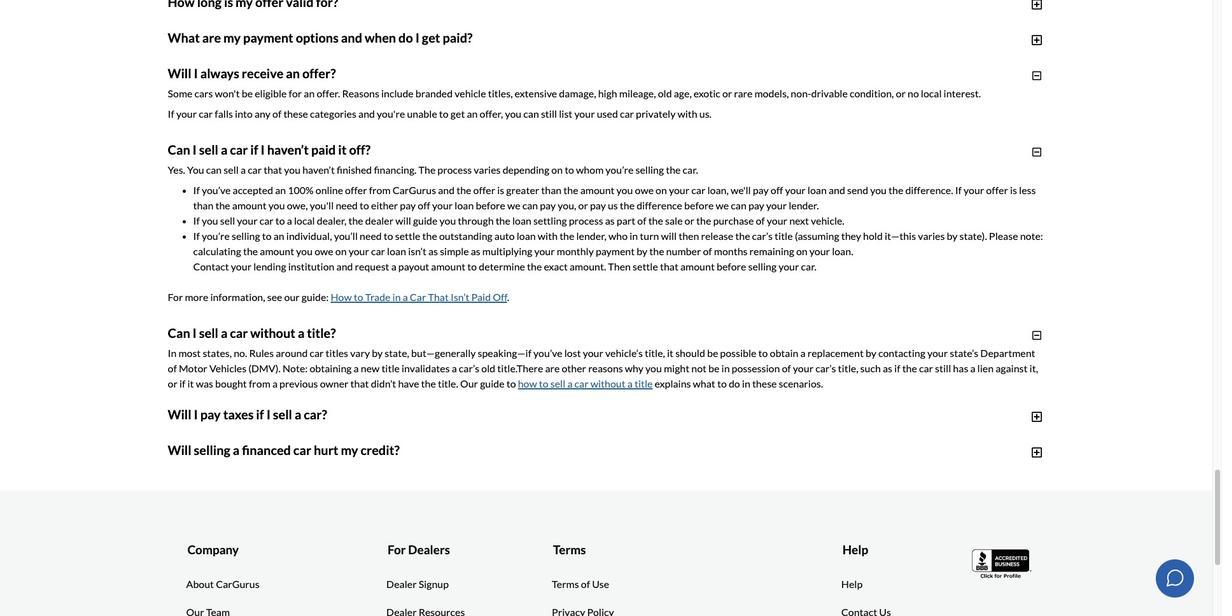 Task type: describe. For each thing, give the bounding box(es) containing it.
dealer signup
[[387, 578, 449, 590]]

laws,
[[511, 143, 533, 156]]

against
[[996, 362, 1028, 375]]

1 horizontal spatial title,
[[838, 362, 859, 375]]

depending
[[378, 143, 427, 156]]

i up 'you'
[[193, 142, 197, 157]]

will i always receive an offer?
[[168, 66, 336, 81]]

of down eligible
[[273, 108, 282, 120]]

in left value on the top right of the page
[[947, 128, 955, 140]]

might inside the if you're worried that selling a financed car might hurt your credit, the important point to consider is whether you can settle your debt as agreed with the lender. contact your lender and ask for your payoff balance, which is a figure based on the remainder of the loan payments plus accompanying interest and fees. if you can sell your car and settle the payoff loan with the lender, then it won't hurt your credit. if you sell your car but still can't meet the payoff balance, there are other options open to you, such as refinancing the remaining balance to make payments smaller. doing this shouldn't hurt your credit because you'll still be paying the loan back in full.
[[358, 464, 383, 476]]

settle right 'then'
[[633, 261, 658, 273]]

can up fees.
[[667, 464, 682, 476]]

most inside bank transfer. link your bank account through our secure portal for the fastest, most hassle-free way to receive your funds. you'll receive payment in one to three business days. check. request a check and you'll have to wait a few hours for it to be activated before you can deposit it on pick-up day. some banks have deposit limits and may hold funds for several days before depositing the funds into your account.
[[544, 67, 566, 79]]

1 vertical spatial our
[[284, 291, 300, 303]]

credit inside alternative routes that will harm your credit include paying a settlement balance, voluntary surrender of the vehicle or repossession of the vehicle. if you're struggling to pay back your car loan, it's important to speak to the lender to see what options might be available to you.
[[337, 531, 363, 543]]

0 vertical spatial information,
[[210, 291, 265, 303]]

only
[[590, 459, 612, 471]]

0 vertical spatial trade-
[[919, 128, 947, 140]]

car up 'accepted'
[[248, 164, 262, 176]]

funds.
[[708, 67, 735, 79]]

1 horizontal spatial receive
[[651, 67, 683, 79]]

than up debt
[[738, 444, 758, 456]]

privately
[[636, 108, 676, 120]]

of inside the dealer will pay you on the spot. to increase your purchasing power and potentially save on taxes, consider trading in your car. by applying your trade-in value to your down payment, you can decrease or even eliminate it. depending on your state's tax laws, a trade-in could potentially save you thousands of dollars in sales tax.
[[745, 143, 754, 156]]

important inside will i pay taxes if i sell a car? the rules and laws on what taxes you pay when selling your car to a private party vary by state (and in some cases even by city). the most important thing to know is that you only pay tax on any profit made from the car sale. if you sell a car for less than you paid for, there's no sales tax. however, if you sell your car for more money than you paid for it, the internal revenue services (irs) considers that a capital gain, and you'll need to report it when you file your federal and state income taxes. only then will you know if you owe any taxes. for more information, read out full guide:
[[769, 429, 814, 441]]

i up motor
[[193, 326, 197, 341]]

dealer inside if you've accepted an 100% online offer from cargurus and the offer is greater than the amount you owe on your car loan, we'll pay off your loan and send you the difference. if your offer is less than the amount you owe, you'll need to either pay off your loan before we can pay you, or pay us the difference before we can pay your lender. if you sell your car to a local dealer, the dealer will guide you through the loan settling process as part of the sale or the purchase of your next vehicle. if you're selling to an individual, you'll need to settle the outstanding auto loan with the lender, who in turn will then release the car's title (assuming they hold it—this varies by state). please note: calculating the amount you owe on your car loan isn't as simple as multiplying your monthly payment by the number of months remaining on your loan. contact your lending institution and request a payout amount to determine the exact amount. then settle that amount before selling your car.
[[365, 215, 394, 227]]

that inside if you've accepted an 100% online offer from cargurus and the offer is greater than the amount you owe on your car loan, we'll pay off your loan and send you the difference. if your offer is less than the amount you owe, you'll need to either pay off your loan before we can pay you, or pay us the difference before we can pay your lender. if you sell your car to a local dealer, the dealer will guide you through the loan settling process as part of the sale or the purchase of your next vehicle. if you're selling to an individual, you'll need to settle the outstanding auto loan with the lender, who in turn will then release the car's title (assuming they hold it—this varies by state). please note: calculating the amount you owe on your car loan isn't as simple as multiplying your monthly payment by the number of months remaining on your loan. contact your lending institution and request a payout amount to determine the exact amount. then settle that amount before selling your car.
[[660, 261, 679, 273]]

2 horizontal spatial payoff
[[837, 480, 865, 492]]

for for for more information, see our guide: how to trade in a car that isn't paid off .
[[168, 291, 183, 303]]

settle up refinancing
[[684, 464, 710, 476]]

sale inside if you've accepted an 100% online offer from cargurus and the offer is greater than the amount you owe on your car loan, we'll pay off your loan and send you the difference. if your offer is less than the amount you owe, you'll need to either pay off your loan before we can pay you, or pay us the difference before we can pay your lender. if you sell your car to a local dealer, the dealer will guide you through the loan settling process as part of the sale or the purchase of your next vehicle. if you're selling to an individual, you'll need to settle the outstanding auto loan with the lender, who in turn will then release the car's title (assuming they hold it—this varies by state). please note: calculating the amount you owe on your car loan isn't as simple as multiplying your monthly payment by the number of months remaining on your loan. contact your lending institution and request a payout amount to determine the exact amount. then settle that amount before selling your car.
[[665, 215, 683, 227]]

you'll inside will i pay taxes if i sell a car? the rules and laws on what taxes you pay when selling your car to a private party vary by state (and in some cases even by city). the most important thing to know is that you only pay tax on any profit made from the car sale. if you sell a car for less than you paid for, there's no sales tax. however, if you sell your car for more money than you paid for it, the internal revenue services (irs) considers that a capital gain, and you'll need to report it when you file your federal and state income taxes. only then will you know if you owe any taxes. for more information, read out full guide:
[[268, 459, 292, 471]]

for inside will i pay taxes if i sell a car? the rules and laws on what taxes you pay when selling your car to a private party vary by state (and in some cases even by city). the most important thing to know is that you only pay tax on any profit made from the car sale. if you sell a car for less than you paid for, there's no sales tax. however, if you sell your car for more money than you paid for it, the internal revenue services (irs) considers that a capital gain, and you'll need to report it when you file your federal and state income taxes. only then will you know if you owe any taxes. for more information, read out full guide:
[[791, 459, 806, 471]]

turn
[[640, 230, 659, 242]]

a up 'accepted'
[[241, 164, 246, 176]]

what inside will i pay taxes if i sell a car? the rules and laws on what taxes you pay when selling your car to a private party vary by state (and in some cases even by city). the most important thing to know is that you only pay tax on any profit made from the car sale. if you sell a car for less than you paid for, there's no sales tax. however, if you sell your car for more money than you paid for it, the internal revenue services (irs) considers that a capital gain, and you'll need to report it when you file your federal and state income taxes. only then will you know if you owe any taxes. for more information, read out full guide:
[[265, 429, 287, 441]]

you'll inside the if you're worried that selling a financed car might hurt your credit, the important point to consider is whether you can settle your debt as agreed with the lender. contact your lender and ask for your payoff balance, which is a figure based on the remainder of the loan payments plus accompanying interest and fees. if you can sell your car and settle the payoff loan with the lender, then it won't hurt your credit. if you sell your car but still can't meet the payoff balance, there are other options open to you, such as refinancing the remaining balance to make payments smaller. doing this shouldn't hurt your credit because you'll still be paying the loan back in full.
[[278, 510, 302, 522]]

a left self-
[[617, 0, 622, 3]]

options inside alternative routes that will harm your credit include paying a settlement balance, voluntary surrender of the vehicle or repossession of the vehicle. if you're struggling to pay back your car loan, it's important to speak to the lender to see what options might be available to you.
[[366, 546, 399, 558]]

0 vertical spatial when
[[365, 30, 396, 45]]

what inside alternative routes that will harm your credit include paying a settlement balance, voluntary surrender of the vehicle or repossession of the vehicle. if you're struggling to pay back your car loan, it's important to speak to the lender to see what options might be available to you.
[[341, 546, 364, 558]]

and down the yes. you can sell a car that you haven't finished financing. the process varies depending on to whom you're selling the car.
[[438, 184, 455, 196]]

day.
[[703, 82, 721, 94]]

2 horizontal spatial what
[[693, 378, 716, 390]]

as down fees.
[[655, 495, 665, 507]]

1 vertical spatial off
[[418, 199, 430, 212]]

0 vertical spatial payments
[[465, 480, 508, 492]]

it inside will i pay taxes if i sell a car? the rules and laws on what taxes you pay when selling your car to a private party vary by state (and in some cases even by city). the most important thing to know is that you only pay tax on any profit made from the car sale. if you sell a car for less than you paid for, there's no sales tax. however, if you sell your car for more money than you paid for it, the internal revenue services (irs) considers that a capital gain, and you'll need to report it when you file your federal and state income taxes. only then will you know if you owe any taxes. for more information, read out full guide:
[[360, 459, 366, 471]]

if you're worried that selling a financed car might hurt your credit, the important point to consider is whether you can settle your debt as agreed with the lender. contact your lender and ask for your payoff balance, which is a figure based on the remainder of the loan payments plus accompanying interest and fees. if you can sell your car and settle the payoff loan with the lender, then it won't hurt your credit. if you sell your car but still can't meet the payoff balance, there are other options open to you, such as refinancing the remaining balance to make payments smaller. doing this shouldn't hurt your credit because you'll still be paying the loan back in full.
[[168, 464, 1036, 522]]

0 vertical spatial potentially
[[606, 128, 654, 140]]

from inside will i pay taxes if i sell a car? the rules and laws on what taxes you pay when selling your car to a private party vary by state (and in some cases even by city). the most important thing to know is that you only pay tax on any profit made from the car sale. if you sell a car for less than you paid for, there's no sales tax. however, if you sell your car for more money than you paid for it, the internal revenue services (irs) considers that a capital gain, and you'll need to report it when you file your federal and state income taxes. only then will you know if you owe any taxes. for more information, read out full guide:
[[194, 444, 216, 456]]

way
[[619, 67, 637, 79]]

of down obtain
[[782, 362, 791, 375]]

part
[[617, 215, 636, 227]]

0 vertical spatial funds
[[923, 82, 948, 94]]

tax. inside will i pay taxes if i sell a car? the rules and laws on what taxes you pay when selling your car to a private party vary by state (and in some cases even by city). the most important thing to know is that you only pay tax on any profit made from the car sale. if you sell a car for less than you paid for, there's no sales tax. however, if you sell your car for more money than you paid for it, the internal revenue services (irs) considers that a capital gain, and you'll need to report it when you file your federal and state income taxes. only then will you know if you owe any taxes. for more information, read out full guide:
[[521, 444, 537, 456]]

a left figure
[[274, 480, 279, 492]]

it left the off?
[[338, 142, 347, 157]]

owe inside will i pay taxes if i sell a car? the rules and laws on what taxes you pay when selling your car to a private party vary by state (and in some cases even by city). the most important thing to know is that you only pay tax on any profit made from the car sale. if you sell a car for less than you paid for, there's no sales tax. however, if you sell your car for more money than you paid for it, the internal revenue services (irs) considers that a capital gain, and you'll need to report it when you file your federal and state income taxes. only then will you know if you owe any taxes. for more information, read out full guide:
[[725, 459, 744, 471]]

with down read
[[888, 480, 908, 492]]

credit inside the if you're worried that selling a financed car might hurt your credit, the important point to consider is whether you can settle your debt as agreed with the lender. contact your lender and ask for your payoff balance, which is a figure based on the remainder of the loan payments plus accompanying interest and fees. if you can sell your car and settle the payoff loan with the lender, then it won't hurt your credit. if you sell your car but still can't meet the payoff balance, there are other options open to you, such as refinancing the remaining balance to make payments smaller. doing this shouldn't hurt your credit because you'll still be paying the loan back in full.
[[211, 510, 238, 522]]

age,
[[674, 87, 692, 99]]

number
[[666, 245, 701, 257]]

0 horizontal spatial receive
[[242, 66, 284, 81]]

still down but
[[304, 510, 320, 522]]

0 vertical spatial process
[[438, 164, 472, 176]]

guide: inside will i pay taxes if i sell a car? the rules and laws on what taxes you pay when selling your car to a private party vary by state (and in some cases even by city). the most important thing to know is that you only pay tax on any profit made from the car sale. if you sell a car for less than you paid for, there's no sales tax. however, if you sell your car for more money than you paid for it, the internal revenue services (irs) considers that a capital gain, and you'll need to report it when you file your federal and state income taxes. only then will you know if you owe any taxes. for more information, read out full guide:
[[946, 459, 973, 471]]

invalidates
[[402, 362, 450, 375]]

i up rules
[[194, 407, 198, 422]]

0 horizontal spatial taxes
[[223, 407, 254, 422]]

dollars
[[756, 143, 786, 156]]

tax inside will i pay taxes if i sell a car? the rules and laws on what taxes you pay when selling your car to a private party vary by state (and in some cases even by city). the most important thing to know is that you only pay tax on any profit made from the car sale. if you sell a car for less than you paid for, there's no sales tax. however, if you sell your car for more money than you paid for it, the internal revenue services (irs) considers that a capital gain, and you'll need to report it when you file your federal and state income taxes. only then will you know if you owe any taxes. for more information, read out full guide:
[[966, 429, 980, 441]]

condition,
[[850, 87, 894, 99]]

owe,
[[287, 199, 308, 212]]

you're inside the if you're worried that selling a financed car might hurt your credit, the important point to consider is whether you can settle your debt as agreed with the lender. contact your lender and ask for your payoff balance, which is a figure based on the remainder of the loan payments plus accompanying interest and fees. if you can sell your car and settle the payoff loan with the lender, then it won't hurt your credit. if you sell your car but still can't meet the payoff balance, there are other options open to you, such as refinancing the remaining balance to make payments smaller. doing this shouldn't hurt your credit because you'll still be paying the loan back in full.
[[176, 464, 204, 476]]

us
[[608, 199, 618, 212]]

contact inside the if you're worried that selling a financed car might hurt your credit, the important point to consider is whether you can settle your debt as agreed with the lender. contact your lender and ask for your payoff balance, which is a figure based on the remainder of the loan payments plus accompanying interest and fees. if you can sell your car and settle the payoff loan with the lender, then it won't hurt your credit. if you sell your car but still can't meet the payoff balance, there are other options open to you, such as refinancing the remaining balance to make payments smaller. doing this shouldn't hurt your credit because you'll still be paying the loan back in full.
[[872, 464, 908, 476]]

for up report
[[339, 444, 352, 456]]

or inside the dealer will pay you on the spot. to increase your purchasing power and potentially save on taxes, consider trading in your car. by applying your trade-in value to your down payment, you can decrease or even eliminate it. depending on your state's tax laws, a trade-in could potentially save you thousands of dollars in sales tax.
[[289, 143, 299, 156]]

in down possession
[[742, 378, 751, 390]]

value
[[957, 128, 981, 140]]

pick- inside you'll complete your sale online by uploading a few documents, completing a self-inspection, and scheduling your pick-up. a driver will pick up your car from your location and you'll get paid.
[[785, 0, 806, 3]]

lost
[[565, 347, 581, 359]]

possession
[[732, 362, 780, 375]]

will for will i always receive an offer?
[[168, 66, 191, 81]]

1 horizontal spatial my
[[341, 443, 358, 458]]

1 vertical spatial do
[[729, 378, 740, 390]]

include inside alternative routes that will harm your credit include paying a settlement balance, voluntary surrender of the vehicle or repossession of the vehicle. if you're struggling to pay back your car loan, it's important to speak to the lender to see what options might be available to you.
[[365, 531, 397, 543]]

will for will i pay taxes if i sell a car? the rules and laws on what taxes you pay when selling your car to a private party vary by state (and in some cases even by city). the most important thing to know is that you only pay tax on any profit made from the car sale. if you sell a car for less than you paid for, there's no sales tax. however, if you sell your car for more money than you paid for it, the internal revenue services (irs) considers that a capital gain, and you'll need to report it when you file your federal and state income taxes. only then will you know if you owe any taxes. for more information, read out full guide:
[[168, 407, 191, 422]]

0 vertical spatial off
[[771, 184, 783, 196]]

1 horizontal spatial taxes
[[289, 429, 312, 441]]

pay inside the dealer will pay you on the spot. to increase your purchasing power and potentially save on taxes, consider trading in your car. by applying your trade-in value to your down payment, you can decrease or even eliminate it. depending on your state's tax laws, a trade-in could potentially save you thousands of dollars in sales tax.
[[342, 128, 358, 140]]

open chat window image
[[1165, 568, 1186, 589]]

you'll inside bank transfer. link your bank account through our secure portal for the fastest, most hassle-free way to receive your funds. you'll receive payment in one to three business days. check. request a check and you'll have to wait a few hours for it to be activated before you can deposit it on pick-up day. some banks have deposit limits and may hold funds for several days before depositing the funds into your account.
[[318, 82, 342, 94]]

or left the rare
[[723, 87, 732, 99]]

our inside bank transfer. link your bank account through our secure portal for the fastest, most hassle-free way to receive your funds. you'll receive payment in one to three business days. check. request a check and you'll have to wait a few hours for it to be activated before you can deposit it on pick-up day. some banks have deposit limits and may hold funds for several days before depositing the funds into your account.
[[400, 67, 415, 79]]

car up figure
[[293, 443, 311, 458]]

1 horizontal spatial balance,
[[433, 495, 470, 507]]

for up fees.
[[665, 444, 679, 456]]

1 vertical spatial payments
[[856, 495, 899, 507]]

off
[[493, 291, 507, 303]]

which
[[236, 480, 263, 492]]

hold inside if you've accepted an 100% online offer from cargurus and the offer is greater than the amount you owe on your car loan, we'll pay off your loan and send you the difference. if your offer is less than the amount you owe, you'll need to either pay off your loan before we can pay you, or pay us the difference before we can pay your lender. if you sell your car to a local dealer, the dealer will guide you through the loan settling process as part of the sale or the purchase of your next vehicle. if you're selling to an individual, you'll need to settle the outstanding auto loan with the lender, who in turn will then release the car's title (assuming they hold it—this varies by state). please note: calculating the amount you owe on your car loan isn't as simple as multiplying your monthly payment by the number of months remaining on your loan. contact your lending institution and request a payout amount to determine the exact amount. then settle that amount before selling your car.
[[863, 230, 883, 242]]

get inside you'll complete your sale online by uploading a few documents, completing a self-inspection, and scheduling your pick-up. a driver will pick up your car from your location and you'll get paid.
[[238, 6, 252, 18]]

and left "send"
[[829, 184, 845, 196]]

2 horizontal spatial car's
[[816, 362, 836, 375]]

hurt up alternative
[[168, 510, 187, 522]]

or up number
[[685, 215, 695, 227]]

2 offer from the left
[[473, 184, 495, 196]]

0 horizontal spatial some
[[168, 87, 193, 99]]

can up refinancing
[[701, 480, 717, 492]]

0 vertical spatial no
[[908, 87, 919, 99]]

if inside alternative routes that will harm your credit include paying a settlement balance, voluntary surrender of the vehicle or repossession of the vehicle. if you're struggling to pay back your car loan, it's important to speak to the lender to see what options might be available to you.
[[814, 531, 821, 543]]

offer.
[[317, 87, 340, 99]]

next
[[790, 215, 809, 227]]

sale.
[[251, 444, 270, 456]]

2 horizontal spatial have
[[778, 82, 799, 94]]

can for can i sell a car if i haven't paid it off?
[[168, 142, 190, 157]]

for up the balance
[[800, 444, 813, 456]]

trading
[[759, 128, 791, 140]]

accompanying
[[530, 480, 594, 492]]

taxes,
[[691, 128, 717, 140]]

loan up outstanding
[[455, 199, 474, 212]]

is right which
[[265, 480, 272, 492]]

bought
[[215, 378, 247, 390]]

if down the (and on the bottom left
[[584, 444, 590, 456]]

1 vertical spatial any
[[995, 429, 1011, 441]]

still down based
[[320, 495, 336, 507]]

2 vertical spatial when
[[368, 459, 393, 471]]

some inside bank transfer. link your bank account through our secure portal for the fastest, most hassle-free way to receive your funds. you'll receive payment in one to three business days. check. request a check and you'll have to wait a few hours for it to be activated before you can deposit it on pick-up day. some banks have deposit limits and may hold funds for several days before depositing the funds into your account.
[[723, 82, 748, 94]]

amount up lending
[[260, 245, 294, 257]]

car down 'accepted'
[[260, 215, 274, 227]]

account
[[324, 67, 360, 79]]

balance, inside alternative routes that will harm your credit include paying a settlement balance, voluntary surrender of the vehicle or repossession of the vehicle. if you're struggling to pay back your car loan, it's important to speak to the lender to see what options might be available to you.
[[488, 531, 525, 543]]

will for will selling a financed car hurt my credit?
[[168, 443, 191, 458]]

the right the 'financing.'
[[419, 164, 436, 176]]

list
[[559, 108, 573, 120]]

shouldn't
[[984, 495, 1025, 507]]

owner
[[320, 378, 349, 390]]

is inside will i pay taxes if i sell a car? the rules and laws on what taxes you pay when selling your car to a private party vary by state (and in some cases even by city). the most important thing to know is that you only pay tax on any profit made from the car sale. if you sell a car for less than you paid for, there's no sales tax. however, if you sell your car for more money than you paid for it, the internal revenue services (irs) considers that a capital gain, and you'll need to report it when you file your federal and state income taxes. only then will you know if you owe any taxes. for more information, read out full guide:
[[879, 429, 886, 441]]

0 horizontal spatial more
[[185, 291, 208, 303]]

1 vertical spatial save
[[657, 143, 676, 156]]

for down 'days.'
[[950, 82, 963, 94]]

0 vertical spatial include
[[381, 87, 414, 99]]

as right isn't
[[429, 245, 438, 257]]

hold inside bank transfer. link your bank account through our secure portal for the fastest, most hassle-free way to receive your funds. you'll receive payment in one to three business days. check. request a check and you'll have to wait a few hours for it to be activated before you can deposit it on pick-up day. some banks have deposit limits and may hold funds for several days before depositing the funds into your account.
[[901, 82, 921, 94]]

will down either
[[396, 215, 411, 227]]

i up check.
[[194, 66, 198, 81]]

and left ask
[[963, 464, 979, 476]]

0 vertical spatial financed
[[242, 443, 291, 458]]

from inside you'll complete your sale online by uploading a few documents, completing a self-inspection, and scheduling your pick-up. a driver will pick up your car from your location and you'll get paid.
[[949, 0, 971, 3]]

can inside bank transfer. link your bank account through our secure portal for the fastest, most hassle-free way to receive your funds. you'll receive payment in one to three business days. check. request a check and you'll have to wait a few hours for it to be activated before you can deposit it on pick-up day. some banks have deposit limits and may hold funds for several days before depositing the funds into your account.
[[594, 82, 610, 94]]

an left individual,
[[274, 230, 284, 242]]

0 vertical spatial save
[[656, 128, 676, 140]]

the up money
[[726, 429, 743, 441]]

might inside 'in most states, no. rules around car titles vary by state, but—generally speaking—if you've lost your vehicle's title, it should be possible to obtain a replacement by contacting your state's department of motor vehicles (dmv). note: obtaining a new title invalidates a car's old title.there are other reasons why you might not be in possession of your car's title, such as if the car still has a lien against it, or if it was bought from a previous owner that didn't have the title. our guide to'
[[664, 362, 690, 375]]

scheduling
[[713, 0, 760, 3]]

private
[[465, 429, 496, 441]]

selling up difference
[[636, 164, 664, 176]]

won't
[[215, 87, 240, 99]]

0 horizontal spatial payment
[[243, 30, 293, 45]]

car?
[[304, 407, 327, 422]]

can down we'll
[[731, 199, 747, 212]]

should
[[676, 347, 705, 359]]

will inside you'll complete your sale online by uploading a few documents, completing a self-inspection, and scheduling your pick-up. a driver will pick up your car from your location and you'll get paid.
[[860, 0, 875, 3]]

1 vertical spatial when
[[351, 429, 375, 441]]

titles,
[[488, 87, 513, 99]]

transfer.
[[218, 67, 255, 79]]

about cargurus link
[[186, 577, 260, 592]]

hurt right won't
[[1016, 480, 1036, 492]]

amount up us
[[580, 184, 615, 196]]

1 offer from the left
[[345, 184, 367, 196]]

sell right how
[[551, 378, 566, 390]]

speak
[[226, 546, 252, 558]]

documents,
[[512, 0, 564, 3]]

you're inside alternative routes that will harm your credit include paying a settlement balance, voluntary surrender of the vehicle or repossession of the vehicle. if you're struggling to pay back your car loan, it's important to speak to the lender to see what options might be available to you.
[[823, 531, 851, 543]]

in right trading
[[793, 128, 801, 140]]

extensive
[[515, 87, 557, 99]]

sell down money
[[719, 480, 734, 492]]

car up can't
[[342, 464, 356, 476]]

then inside if you've accepted an 100% online offer from cargurus and the offer is greater than the amount you owe on your car loan, we'll pay off your loan and send you the difference. if your offer is less than the amount you owe, you'll need to either pay off your loan before we can pay you, or pay us the difference before we can pay your lender. if you sell your car to a local dealer, the dealer will guide you through the loan settling process as part of the sale or the purchase of your next vehicle. if you're selling to an individual, you'll need to settle the outstanding auto loan with the lender, who in turn will then release the car's title (assuming they hold it—this varies by state). please note: calculating the amount you owe on your car loan isn't as simple as multiplying your monthly payment by the number of months remaining on your loan. contact your lending institution and request a payout amount to determine the exact amount. then settle that amount before selling your car.
[[679, 230, 699, 242]]

but—generally
[[411, 347, 476, 359]]

0 horizontal spatial car.
[[683, 164, 698, 176]]

can up purchasing
[[524, 108, 539, 120]]

used
[[597, 108, 618, 120]]

1 vertical spatial owe
[[315, 245, 333, 257]]

before down months
[[717, 261, 746, 273]]

you inside bank transfer. link your bank account through our secure portal for the fastest, most hassle-free way to receive your funds. you'll receive payment in one to three business days. check. request a check and you'll have to wait a few hours for it to be activated before you can deposit it on pick-up day. some banks have deposit limits and may hold funds for several days before depositing the funds into your account.
[[576, 82, 592, 94]]

paid.
[[254, 6, 275, 18]]

our
[[460, 378, 478, 390]]

on up sale.
[[251, 429, 263, 441]]

on down you're at the left of the page
[[378, 128, 389, 140]]

balance
[[782, 495, 816, 507]]

vary inside 'in most states, no. rules around car titles vary by state, but—generally speaking—if you've lost your vehicle's title, it should be possible to obtain a replacement by contacting your state's department of motor vehicles (dmv). note: obtaining a new title invalidates a car's old title.there are other reasons why you might not be in possession of your car's title, such as if the car still has a lien against it, or if it was bought from a previous owner that didn't have the title. our guide to'
[[350, 347, 370, 359]]

obtain
[[770, 347, 799, 359]]

and left the 'laws'
[[211, 429, 227, 441]]

settling
[[534, 215, 567, 227]]

didn't
[[371, 378, 396, 390]]

lender inside alternative routes that will harm your credit include paying a settlement balance, voluntary surrender of the vehicle or repossession of the vehicle. if you're struggling to pay back your car loan, it's important to speak to the lender to see what options might be available to you.
[[282, 546, 311, 558]]

car left we'll
[[692, 184, 706, 196]]

car up report
[[323, 444, 337, 456]]

terms for terms
[[553, 543, 586, 557]]

2 vertical spatial title
[[635, 378, 653, 390]]

1 vertical spatial funds
[[290, 98, 315, 110]]

about cargurus
[[186, 578, 260, 590]]

car up the for,
[[430, 429, 444, 441]]

rules
[[187, 429, 209, 441]]

guide inside 'in most states, no. rules around car titles vary by state, but—generally speaking—if you've lost your vehicle's title, it should be possible to obtain a replacement by contacting your state's department of motor vehicles (dmv). note: obtaining a new title invalidates a car's old title.there are other reasons why you might not be in possession of your car's title, such as if the car still has a lien against it, or if it was bought from a previous owner that didn't have the title. our guide to'
[[480, 378, 505, 390]]

varies inside if you've accepted an 100% online offer from cargurus and the offer is greater than the amount you owe on your car loan, we'll pay off your loan and send you the difference. if your offer is less than the amount you owe, you'll need to either pay off your loan before we can pay you, or pay us the difference before we can pay your lender. if you sell your car to a local dealer, the dealer will guide you through the loan settling process as part of the sale or the purchase of your next vehicle. if you're selling to an individual, you'll need to settle the outstanding auto loan with the lender, who in turn will then release the car's title (assuming they hold it—this varies by state). please note: calculating the amount you owe on your car loan isn't as simple as multiplying your monthly payment by the number of months remaining on your loan. contact your lending institution and request a payout amount to determine the exact amount. then settle that amount before selling your car.
[[918, 230, 945, 242]]

financing.
[[374, 164, 417, 176]]

sell down the some at the right bottom
[[610, 444, 625, 456]]

0 vertical spatial old
[[658, 87, 672, 99]]

a up title. at the bottom left of the page
[[452, 362, 457, 375]]

0 horizontal spatial do
[[399, 30, 413, 45]]

into inside bank transfer. link your bank account through our secure portal for the fastest, most hassle-free way to receive your funds. you'll receive payment in one to three business days. check. request a check and you'll have to wait a few hours for it to be activated before you can deposit it on pick-up day. some banks have deposit limits and may hold funds for several days before depositing the funds into your account.
[[317, 98, 335, 110]]

a right obtain
[[801, 347, 806, 359]]

0 vertical spatial title,
[[645, 347, 665, 359]]

0 horizontal spatial these
[[284, 108, 308, 120]]

1 vertical spatial these
[[753, 378, 777, 390]]

0 horizontal spatial car's
[[459, 362, 480, 375]]

full.
[[437, 510, 454, 522]]

can right 'you'
[[206, 164, 222, 176]]

will inside the dealer will pay you on the spot. to increase your purchasing power and potentially save on taxes, consider trading in your car. by applying your trade-in value to your down payment, you can decrease or even eliminate it. depending on your state's tax laws, a trade-in could potentially save you thousands of dollars in sales tax.
[[324, 128, 340, 140]]

2 horizontal spatial need
[[360, 230, 382, 242]]

1 horizontal spatial state
[[559, 429, 581, 441]]

less inside if you've accepted an 100% online offer from cargurus and the offer is greater than the amount you owe on your car loan, we'll pay off your loan and send you the difference. if your offer is less than the amount you owe, you'll need to either pay off your loan before we can pay you, or pay us the difference before we can pay your lender. if you sell your car to a local dealer, the dealer will guide you through the loan settling process as part of the sale or the purchase of your next vehicle. if you're selling to an individual, you'll need to settle the outstanding auto loan with the lender, who in turn will then release the car's title (assuming they hold it—this varies by state). please note: calculating the amount you owe on your car loan isn't as simple as multiplying your monthly payment by the number of months remaining on your loan. contact your lending institution and request a payout amount to determine the exact amount. then settle that amount before selling your car.
[[1019, 184, 1036, 196]]

0 horizontal spatial into
[[235, 108, 253, 120]]

important inside the if you're worried that selling a financed car might hurt your credit, the important point to consider is whether you can settle your debt as agreed with the lender. contact your lender and ask for your payoff balance, which is a figure based on the remainder of the loan payments plus accompanying interest and fees. if you can sell your car and settle the payoff loan with the lender, then it won't hurt your credit. if you sell your car but still can't meet the payoff balance, there are other options open to you, such as refinancing the remaining balance to make payments smaller. doing this shouldn't hurt your credit because you'll still be paying the loan back in full.
[[476, 464, 521, 476]]

thousands
[[697, 143, 743, 156]]

credit?
[[361, 443, 400, 458]]

in inside if you've accepted an 100% online offer from cargurus and the offer is greater than the amount you owe on your car loan, we'll pay off your loan and send you the difference. if your offer is less than the amount you owe, you'll need to either pay off your loan before we can pay you, or pay us the difference before we can pay your lender. if you sell your car to a local dealer, the dealer will guide you through the loan settling process as part of the sale or the purchase of your next vehicle. if you're selling to an individual, you'll need to settle the outstanding auto loan with the lender, who in turn will then release the car's title (assuming they hold it—this varies by state). please note: calculating the amount you owe on your car loan isn't as simple as multiplying your monthly payment by the number of months remaining on your loan. contact your lending institution and request a payout amount to determine the exact amount. then settle that amount before selling your car.
[[630, 230, 638, 242]]

driver
[[831, 0, 858, 3]]

one
[[849, 67, 866, 79]]

0 vertical spatial balance,
[[198, 480, 235, 492]]

and down sale.
[[250, 459, 266, 471]]

amount down 'accepted'
[[232, 199, 267, 212]]

payment inside if you've accepted an 100% online offer from cargurus and the offer is greater than the amount you owe on your car loan, we'll pay off your loan and send you the difference. if your offer is less than the amount you owe, you'll need to either pay off your loan before we can pay you, or pay us the difference before we can pay your lender. if you sell your car to a local dealer, the dealer will guide you through the loan settling process as part of the sale or the purchase of your next vehicle. if you're selling to an individual, you'll need to settle the outstanding auto loan with the lender, who in turn will then release the car's title (assuming they hold it—this varies by state). please note: calculating the amount you owe on your car loan isn't as simple as multiplying your monthly payment by the number of months remaining on your loan. contact your lending institution and request a payout amount to determine the exact amount. then settle that amount before selling your car.
[[596, 245, 635, 257]]

inspection,
[[644, 0, 692, 3]]

you'll complete your sale online by uploading a few documents, completing a self-inspection, and scheduling your pick-up. a driver will pick up your car from your location and you'll get paid.
[[193, 0, 1031, 18]]

1 horizontal spatial paid
[[414, 444, 433, 456]]

by up however,
[[546, 429, 557, 441]]

sale inside you'll complete your sale online by uploading a few documents, completing a self-inspection, and scheduling your pick-up. a driver will pick up your car from your location and you'll get paid.
[[379, 0, 396, 3]]

yes.
[[168, 164, 185, 176]]

2 horizontal spatial get
[[451, 108, 465, 120]]

alternative
[[168, 531, 218, 543]]

1 horizontal spatial payoff
[[403, 495, 431, 507]]

for,
[[435, 444, 450, 456]]

it down portal
[[468, 82, 474, 94]]

of right "surrender"
[[618, 531, 627, 543]]

yes. you can sell a car that you haven't finished financing. the process varies depending on to whom you're selling the car.
[[168, 164, 698, 176]]

us.
[[700, 108, 712, 120]]

1 vertical spatial state
[[503, 459, 526, 471]]

0 horizontal spatial cargurus
[[216, 578, 260, 590]]

down
[[1017, 128, 1042, 140]]

1 horizontal spatial local
[[921, 87, 942, 99]]

plus
[[510, 480, 528, 492]]

0 vertical spatial help
[[843, 543, 869, 557]]

that up revenue at the bottom right
[[888, 429, 906, 441]]

vehicle. inside alternative routes that will harm your credit include paying a settlement balance, voluntary surrender of the vehicle or repossession of the vehicle. if you're struggling to pay back your car loan, it's important to speak to the lender to see what options might be available to you.
[[779, 531, 812, 543]]

of right repossession
[[751, 531, 760, 543]]

as inside 'in most states, no. rules around car titles vary by state, but—generally speaking—if you've lost your vehicle's title, it should be possible to obtain a replacement by contacting your state's department of motor vehicles (dmv). note: obtaining a new title invalidates a car's old title.there are other reasons why you might not be in possession of your car's title, such as if the car still has a lien against it, or if it was bought from a previous owner that didn't have the title. our guide to'
[[883, 362, 893, 375]]

and up account
[[341, 30, 362, 45]]

in inside will i pay taxes if i sell a car? the rules and laws on what taxes you pay when selling your car to a private party vary by state (and in some cases even by city). the most important thing to know is that you only pay tax on any profit made from the car sale. if you sell a car for less than you paid for, there's no sales tax. however, if you sell your car for more money than you paid for it, the internal revenue services (irs) considers that a capital gain, and you'll need to report it when you file your federal and state income taxes. only then will you know if you owe any taxes. for more information, read out full guide:
[[605, 429, 613, 441]]

car. inside if you've accepted an 100% online offer from cargurus and the offer is greater than the amount you owe on your car loan, we'll pay off your loan and send you the difference. if your offer is less than the amount you owe, you'll need to either pay off your loan before we can pay you, or pay us the difference before we can pay your lender. if you sell your car to a local dealer, the dealer will guide you through the loan settling process as part of the sale or the purchase of your next vehicle. if you're selling to an individual, you'll need to settle the outstanding auto loan with the lender, who in turn will then release the car's title (assuming they hold it—this varies by state). please note: calculating the amount you owe on your car loan isn't as simple as multiplying your monthly payment by the number of months remaining on your loan. contact your lending institution and request a payout amount to determine the exact amount. then settle that amount before selling your car.
[[801, 261, 817, 273]]

through inside if you've accepted an 100% online offer from cargurus and the offer is greater than the amount you owe on your car loan, we'll pay off your loan and send you the difference. if your offer is less than the amount you owe, you'll need to either pay off your loan before we can pay you, or pay us the difference before we can pay your lender. if you sell your car to a local dealer, the dealer will guide you through the loan settling process as part of the sale or the purchase of your next vehicle. if you're selling to an individual, you'll need to settle the outstanding auto loan with the lender, who in turn will then release the car's title (assuming they hold it—this varies by state). please note: calculating the amount you owe on your car loan isn't as simple as multiplying your monthly payment by the number of months remaining on your loan. contact your lending institution and request a payout amount to determine the exact amount. then settle that amount before selling your car.
[[458, 215, 494, 227]]

portal
[[449, 67, 476, 79]]

settle up isn't
[[395, 230, 421, 242]]

days
[[999, 82, 1019, 94]]

hurt up remainder
[[385, 464, 404, 476]]

and inside the dealer will pay you on the spot. to increase your purchasing power and potentially save on taxes, consider trading in your car. by applying your trade-in value to your down payment, you can decrease or even eliminate it. depending on your state's tax laws, a trade-in could potentially save you thousands of dollars in sales tax.
[[587, 128, 604, 140]]

lender. inside if you've accepted an 100% online offer from cargurus and the offer is greater than the amount you owe on your car loan, we'll pay off your loan and send you the difference. if your offer is less than the amount you owe, you'll need to either pay off your loan before we can pay you, or pay us the difference before we can pay your lender. if you sell your car to a local dealer, the dealer will guide you through the loan settling process as part of the sale or the purchase of your next vehicle. if you're selling to an individual, you'll need to settle the outstanding auto loan with the lender, who in turn will then release the car's title (assuming they hold it—this varies by state). please note: calculating the amount you owe on your car loan isn't as simple as multiplying your monthly payment by the number of months remaining on your loan. contact your lending institution and request a payout amount to determine the exact amount. then settle that amount before selling your car.
[[789, 199, 819, 212]]

pay left us
[[590, 199, 606, 212]]

.
[[507, 291, 509, 303]]

reasons
[[588, 362, 623, 375]]

loan down meet
[[383, 510, 402, 522]]

paying inside the if you're worried that selling a financed car might hurt your credit, the important point to consider is whether you can settle your debt as agreed with the lender. contact your lender and ask for your payoff balance, which is a figure based on the remainder of the loan payments plus accompanying interest and fees. if you can sell your car and settle the payoff loan with the lender, then it won't hurt your credit. if you sell your car but still can't meet the payoff balance, there are other options open to you, such as refinancing the remaining balance to make payments smaller. doing this shouldn't hurt your credit because you'll still be paying the loan back in full.
[[335, 510, 364, 522]]

car up the "request" in the left top of the page
[[371, 245, 385, 257]]

consider inside the if you're worried that selling a financed car might hurt your credit, the important point to consider is whether you can settle your debt as agreed with the lender. contact your lender and ask for your payoff balance, which is a figure based on the remainder of the loan payments plus accompanying interest and fees. if you can sell your car and settle the payoff loan with the lender, then it won't hurt your credit. if you sell your car but still can't meet the payoff balance, there are other options open to you, such as refinancing the remaining balance to make payments smaller. doing this shouldn't hurt your credit because you'll still be paying the loan back in full.
[[560, 464, 598, 476]]

0 vertical spatial varies
[[474, 164, 501, 176]]

most inside will i pay taxes if i sell a car? the rules and laws on what taxes you pay when selling your car to a private party vary by state (and in some cases even by city). the most important thing to know is that you only pay tax on any profit made from the car sale. if you sell a car for less than you paid for, there's no sales tax. however, if you sell your car for more money than you paid for it, the internal revenue services (irs) considers that a capital gain, and you'll need to report it when you file your federal and state income taxes. only then will you know if you owe any taxes. for more information, read out full guide:
[[745, 429, 768, 441]]

1 vertical spatial help
[[842, 578, 863, 590]]

a right wait
[[399, 82, 405, 94]]

based
[[309, 480, 335, 492]]

1 vertical spatial haven't
[[303, 164, 335, 176]]

hassle-
[[568, 67, 599, 79]]

sell up 'accepted'
[[224, 164, 239, 176]]

0 vertical spatial see
[[267, 291, 282, 303]]

is up interest
[[600, 464, 607, 476]]

0 vertical spatial any
[[255, 108, 271, 120]]

a right uploading
[[487, 0, 492, 3]]

mileage,
[[619, 87, 656, 99]]

pay up settling
[[540, 199, 556, 212]]

categories
[[310, 108, 357, 120]]

1 horizontal spatial more
[[681, 444, 704, 456]]

2 horizontal spatial paid
[[779, 444, 798, 456]]

cases
[[641, 429, 665, 441]]

1 vertical spatial know
[[672, 459, 696, 471]]

2 vertical spatial any
[[745, 459, 761, 471]]

1 horizontal spatial know
[[853, 429, 877, 441]]

difference
[[637, 199, 683, 212]]

terms for terms of use
[[552, 578, 579, 590]]

of left use
[[581, 578, 590, 590]]

lender, inside the if you're worried that selling a financed car might hurt your credit, the important point to consider is whether you can settle your debt as agreed with the lender. contact your lender and ask for your payoff balance, which is a figure based on the remainder of the loan payments plus accompanying interest and fees. if you can sell your car and settle the payoff loan with the lender, then it won't hurt your credit. if you sell your car but still can't meet the payoff balance, there are other options open to you, such as refinancing the remaining balance to make payments smaller. doing this shouldn't hurt your credit because you'll still be paying the loan back in full.
[[927, 480, 957, 492]]

1 we from the left
[[507, 199, 521, 212]]

not
[[692, 362, 707, 375]]

a right payment,
[[221, 142, 228, 157]]

you're
[[377, 108, 405, 120]]

0 horizontal spatial paid
[[311, 142, 336, 157]]

will selling a financed car hurt my credit?
[[168, 443, 400, 458]]

1 vertical spatial potentially
[[607, 143, 655, 156]]

most inside 'in most states, no. rules around car titles vary by state, but—generally speaking—if you've lost your vehicle's title, it should be possible to obtain a replacement by contacting your state's department of motor vehicles (dmv). note: obtaining a new title invalidates a car's old title.there are other reasons why you might not be in possession of your car's title, such as if the car still has a lien against it, or if it was bought from a previous owner that didn't have the title. our guide to'
[[179, 347, 201, 359]]

it inside the if you're worried that selling a financed car might hurt your credit, the important point to consider is whether you can settle your debt as agreed with the lender. contact your lender and ask for your payoff balance, which is a figure based on the remainder of the loan payments plus accompanying interest and fees. if you can sell your car and settle the payoff loan with the lender, then it won't hurt your credit. if you sell your car but still can't meet the payoff balance, there are other options open to you, such as refinancing the remaining balance to make payments smaller. doing this shouldn't hurt your credit because you'll still be paying the loan back in full.
[[981, 480, 988, 492]]

sell up states, at the left of page
[[199, 326, 218, 341]]

offer?
[[302, 66, 336, 81]]

than right greater
[[541, 184, 562, 196]]

completing
[[566, 0, 615, 3]]

in inside the if you're worried that selling a financed car might hurt your credit, the important point to consider is whether you can settle your debt as agreed with the lender. contact your lender and ask for your payoff balance, which is a figure based on the remainder of the loan payments plus accompanying interest and fees. if you can sell your car and settle the payoff loan with the lender, then it won't hurt your credit. if you sell your car but still can't meet the payoff balance, there are other options open to you, such as refinancing the remaining balance to make payments smaller. doing this shouldn't hurt your credit because you'll still be paying the loan back in full.
[[427, 510, 435, 522]]

selling inside will i pay taxes if i sell a car? the rules and laws on what taxes you pay when selling your car to a private party vary by state (and in some cases even by city). the most important thing to know is that you only pay tax on any profit made from the car sale. if you sell a car for less than you paid for, there's no sales tax. however, if you sell your car for more money than you paid for it, the internal revenue services (irs) considers that a capital gain, and you'll need to report it when you file your federal and state income taxes. only then will you know if you owe any taxes. for more information, read out full guide:
[[377, 429, 406, 441]]

0 horizontal spatial payoff
[[168, 480, 196, 492]]

by left contacting
[[866, 347, 877, 359]]

0 vertical spatial options
[[296, 30, 339, 45]]

0 horizontal spatial my
[[224, 30, 241, 45]]

car up no.
[[230, 326, 248, 341]]

cargurus inside if you've accepted an 100% online offer from cargurus and the offer is greater than the amount you owe on your car loan, we'll pay off your loan and send you the difference. if your offer is less than the amount you owe, you'll need to either pay off your loan before we can pay you, or pay us the difference before we can pay your lender. if you sell your car to a local dealer, the dealer will guide you through the loan settling process as part of the sale or the purchase of your next vehicle. if you're selling to an individual, you'll need to settle the outstanding auto loan with the lender, who in turn will then release the car's title (assuming they hold it—this varies by state). please note: calculating the amount you owe on your car loan isn't as simple as multiplying your monthly payment by the number of months remaining on your loan. contact your lending institution and request a payout amount to determine the exact amount. then settle that amount before selling your car.
[[393, 184, 436, 196]]

release
[[701, 230, 734, 242]]

on down (assuming
[[796, 245, 808, 257]]

have inside 'in most states, no. rules around car titles vary by state, but—generally speaking—if you've lost your vehicle's title, it should be possible to obtain a replacement by contacting your state's department of motor vehicles (dmv). note: obtaining a new title invalidates a car's old title.there are other reasons why you might not be in possession of your car's title, such as if the car still has a lien against it, or if it was bought from a previous owner that didn't have the title. our guide to'
[[398, 378, 419, 390]]

it left was
[[188, 378, 194, 390]]

without for title
[[591, 378, 626, 390]]



Task type: locate. For each thing, give the bounding box(es) containing it.
in right dollars
[[788, 143, 797, 156]]

loan down the internal
[[867, 480, 886, 492]]

have down invalidates
[[398, 378, 419, 390]]

still inside 'in most states, no. rules around car titles vary by state, but—generally speaking—if you've lost your vehicle's title, it should be possible to obtain a replacement by contacting your state's department of motor vehicles (dmv). note: obtaining a new title invalidates a car's old title.there are other reasons why you might not be in possession of your car's title, such as if the car still has a lien against it, or if it was bought from a previous owner that didn't have the title. our guide to'
[[935, 362, 951, 375]]

car's up our
[[459, 362, 480, 375]]

location
[[995, 0, 1031, 3]]

then up this
[[959, 480, 979, 492]]

0 vertical spatial loan,
[[708, 184, 729, 196]]

1 horizontal spatial it,
[[1030, 362, 1038, 375]]

2 horizontal spatial more
[[808, 459, 832, 471]]

consider inside the dealer will pay you on the spot. to increase your purchasing power and potentially save on taxes, consider trading in your car. by applying your trade-in value to your down payment, you can decrease or even eliminate it. depending on your state's tax laws, a trade-in could potentially save you thousands of dollars in sales tax.
[[719, 128, 757, 140]]

deposit down way
[[612, 82, 645, 94]]

sell inside if you've accepted an 100% online offer from cargurus and the offer is greater than the amount you owe on your car loan, we'll pay off your loan and send you the difference. if your offer is less than the amount you owe, you'll need to either pay off your loan before we can pay you, or pay us the difference before we can pay your lender. if you sell your car to a local dealer, the dealer will guide you through the loan settling process as part of the sale or the purchase of your next vehicle. if you're selling to an individual, you'll need to settle the outstanding auto loan with the lender, who in turn will then release the car's title (assuming they hold it—this varies by state). please note: calculating the amount you owe on your car loan isn't as simple as multiplying your monthly payment by the number of months remaining on your loan. contact your lending institution and request a payout amount to determine the exact amount. then settle that amount before selling your car.
[[220, 215, 235, 227]]

options inside the if you're worried that selling a financed car might hurt your credit, the important point to consider is whether you can settle your debt as agreed with the lender. contact your lender and ask for your payoff balance, which is a figure based on the remainder of the loan payments plus accompanying interest and fees. if you can sell your car and settle the payoff loan with the lender, then it won't hurt your credit. if you sell your car but still can't meet the payoff balance, there are other options open to you, such as refinancing the remaining balance to make payments smaller. doing this shouldn't hurt your credit because you'll still be paying the loan back in full.
[[541, 495, 574, 507]]

paid up agreed
[[779, 444, 798, 456]]

0 horizontal spatial financed
[[242, 443, 291, 458]]

are inside the if you're worried that selling a financed car might hurt your credit, the important point to consider is whether you can settle your debt as agreed with the lender. contact your lender and ask for your payoff balance, which is a figure based on the remainder of the loan payments plus accompanying interest and fees. if you can sell your car and settle the payoff loan with the lender, then it won't hurt your credit. if you sell your car but still can't meet the payoff balance, there are other options open to you, such as refinancing the remaining balance to make payments smaller. doing this shouldn't hurt your credit because you'll still be paying the loan back in full.
[[498, 495, 512, 507]]

falls
[[215, 108, 233, 120]]

1 horizontal spatial through
[[458, 215, 494, 227]]

0 vertical spatial vehicle.
[[811, 215, 845, 227]]

then inside will i pay taxes if i sell a car? the rules and laws on what taxes you pay when selling your car to a private party vary by state (and in some cases even by city). the most important thing to know is that you only pay tax on any profit made from the car sale. if you sell a car for less than you paid for, there's no sales tax. however, if you sell your car for more money than you paid for it, the internal revenue services (irs) considers that a capital gain, and you'll need to report it when you file your federal and state income taxes. only then will you know if you owe any taxes. for more information, read out full guide:
[[613, 459, 634, 471]]

if your car falls into any of these categories and you're unable to get an offer, you can still list your used car privately with us.
[[168, 108, 712, 120]]

or
[[723, 87, 732, 99], [896, 87, 906, 99], [289, 143, 299, 156], [578, 199, 588, 212], [685, 215, 695, 227], [168, 378, 178, 390], [679, 531, 689, 543]]

request
[[225, 82, 262, 94]]

0 vertical spatial state
[[559, 429, 581, 441]]

pick- left exotic
[[668, 82, 690, 94]]

hold down the 'business'
[[901, 82, 921, 94]]

old
[[658, 87, 672, 99], [482, 362, 496, 375]]

0 vertical spatial consider
[[719, 128, 757, 140]]

up.
[[806, 0, 820, 3]]

back inside the if you're worried that selling a financed car might hurt your credit, the important point to consider is whether you can settle your debt as agreed with the lender. contact your lender and ask for your payoff balance, which is a figure based on the remainder of the loan payments plus accompanying interest and fees. if you can sell your car and settle the payoff loan with the lender, then it won't hurt your credit. if you sell your car but still can't meet the payoff balance, there are other options open to you, such as refinancing the remaining balance to make payments smaller. doing this shouldn't hurt your credit because you'll still be paying the loan back in full.
[[404, 510, 425, 522]]

we down greater
[[507, 199, 521, 212]]

or down three in the right top of the page
[[896, 87, 906, 99]]

of left dollars
[[745, 143, 754, 156]]

2 we from the left
[[716, 199, 729, 212]]

0 vertical spatial might
[[664, 362, 690, 375]]

title, right vehicle's
[[645, 347, 665, 359]]

rare
[[734, 87, 753, 99]]

profit
[[1013, 429, 1038, 441]]

2 horizontal spatial for
[[791, 459, 806, 471]]

by up the new
[[372, 347, 383, 359]]

process inside if you've accepted an 100% online offer from cargurus and the offer is greater than the amount you owe on your car loan, we'll pay off your loan and send you the difference. if your offer is less than the amount you owe, you'll need to either pay off your loan before we can pay you, or pay us the difference before we can pay your lender. if you sell your car to a local dealer, the dealer will guide you through the loan settling process as part of the sale or the purchase of your next vehicle. if you're selling to an individual, you'll need to settle the outstanding auto loan with the lender, who in turn will then release the car's title (assuming they hold it—this varies by state). please note: calculating the amount you owe on your car loan isn't as simple as multiplying your monthly payment by the number of months remaining on your loan. contact your lending institution and request a payout amount to determine the exact amount. then settle that amount before selling your car.
[[569, 215, 603, 227]]

1 vertical spatial you'll
[[737, 67, 761, 79]]

online inside if you've accepted an 100% online offer from cargurus and the offer is greater than the amount you owe on your car loan, we'll pay off your loan and send you the difference. if your offer is less than the amount you owe, you'll need to either pay off your loan before we can pay you, or pay us the difference before we can pay your lender. if you sell your car to a local dealer, the dealer will guide you through the loan settling process as part of the sale or the purchase of your next vehicle. if you're selling to an individual, you'll need to settle the outstanding auto loan with the lender, who in turn will then release the car's title (assuming they hold it—this varies by state). please note: calculating the amount you owe on your car loan isn't as simple as multiplying your monthly payment by the number of months remaining on your loan. contact your lending institution and request a payout amount to determine the exact amount. then settle that amount before selling your car.
[[316, 184, 343, 196]]

point
[[523, 464, 546, 476]]

1 vertical spatial lender
[[282, 546, 311, 558]]

few inside bank transfer. link your bank account through our secure portal for the fastest, most hassle-free way to receive your funds. you'll receive payment in one to three business days. check. request a check and you'll have to wait a few hours for it to be activated before you can deposit it on pick-up day. some banks have deposit limits and may hold funds for several days before depositing the funds into your account.
[[407, 82, 423, 94]]

several
[[965, 82, 997, 94]]

2 taxes. from the left
[[763, 459, 789, 471]]

such
[[861, 362, 881, 375], [633, 495, 653, 507]]

sale right complete
[[379, 0, 396, 3]]

you'll inside you'll complete your sale online by uploading a few documents, completing a self-inspection, and scheduling your pick-up. a driver will pick up your car from your location and you'll get paid.
[[287, 0, 311, 3]]

title inside if you've accepted an 100% online offer from cargurus and the offer is greater than the amount you owe on your car loan, we'll pay off your loan and send you the difference. if your offer is less than the amount you owe, you'll need to either pay off your loan before we can pay you, or pay us the difference before we can pay your lender. if you sell your car to a local dealer, the dealer will guide you through the loan settling process as part of the sale or the purchase of your next vehicle. if you're selling to an individual, you'll need to settle the outstanding auto loan with the lender, who in turn will then release the car's title (assuming they hold it—this varies by state). please note: calculating the amount you owe on your car loan isn't as simple as multiplying your monthly payment by the number of months remaining on your loan. contact your lending institution and request a payout amount to determine the exact amount. then settle that amount before selling your car.
[[775, 230, 793, 242]]

still left has
[[935, 362, 951, 375]]

0 vertical spatial you've
[[202, 184, 231, 196]]

available
[[442, 546, 481, 558]]

car's down purchase
[[752, 230, 773, 242]]

you, up settling
[[558, 199, 576, 212]]

1 vertical spatial vary
[[524, 429, 544, 441]]

1 horizontal spatial what
[[341, 546, 364, 558]]

amount.
[[570, 261, 606, 273]]

for inside the if you're worried that selling a financed car might hurt your credit, the important point to consider is whether you can settle your debt as agreed with the lender. contact your lender and ask for your payoff balance, which is a figure based on the remainder of the loan payments plus accompanying interest and fees. if you can sell your car and settle the payoff loan with the lender, then it won't hurt your credit. if you sell your car but still can't meet the payoff balance, there are other options open to you, such as refinancing the remaining balance to make payments smaller. doing this shouldn't hurt your credit because you'll still be paying the loan back in full.
[[998, 464, 1011, 476]]

vary up the new
[[350, 347, 370, 359]]

pick- inside bank transfer. link your bank account through our secure portal for the fastest, most hassle-free way to receive your funds. you'll receive payment in one to three business days. check. request a check and you'll have to wait a few hours for it to be activated before you can deposit it on pick-up day. some banks have deposit limits and may hold funds for several days before depositing the funds into your account.
[[668, 82, 690, 94]]

0 vertical spatial contact
[[193, 261, 229, 273]]

need inside will i pay taxes if i sell a car? the rules and laws on what taxes you pay when selling your car to a private party vary by state (and in some cases even by city). the most important thing to know is that you only pay tax on any profit made from the car sale. if you sell a car for less than you paid for, there's no sales tax. however, if you sell your car for more money than you paid for it, the internal revenue services (irs) considers that a capital gain, and you'll need to report it when you file your federal and state income taxes. only then will you know if you owe any taxes. for more information, read out full guide:
[[294, 459, 316, 471]]

you'll inside you'll complete your sale online by uploading a few documents, completing a self-inspection, and scheduling your pick-up. a driver will pick up your car from your location and you'll get paid.
[[212, 6, 236, 18]]

be inside bank transfer. link your bank account through our secure portal for the fastest, most hassle-free way to receive your funds. you'll receive payment in one to three business days. check. request a check and you'll have to wait a few hours for it to be activated before you can deposit it on pick-up day. some banks have deposit limits and may hold funds for several days before depositing the funds into your account.
[[488, 82, 499, 94]]

important inside alternative routes that will harm your credit include paying a settlement balance, voluntary surrender of the vehicle or repossession of the vehicle. if you're struggling to pay back your car loan, it's important to speak to the lender to see what options might be available to you.
[[168, 546, 213, 558]]

and down "reasons"
[[358, 108, 375, 120]]

1 horizontal spatial owe
[[635, 184, 654, 196]]

you're right whom
[[606, 164, 634, 176]]

then up number
[[679, 230, 699, 242]]

it
[[468, 82, 474, 94], [647, 82, 653, 94], [338, 142, 347, 157], [667, 347, 674, 359], [188, 378, 194, 390], [360, 459, 366, 471], [981, 480, 988, 492]]

branded
[[416, 87, 453, 99]]

in right who
[[630, 230, 638, 242]]

1 vertical spatial important
[[476, 464, 521, 476]]

1 vertical spatial need
[[360, 230, 382, 242]]

even inside the dealer will pay you on the spot. to increase your purchasing power and potentially save on taxes, consider trading in your car. by applying your trade-in value to your down payment, you can decrease or even eliminate it. depending on your state's tax laws, a trade-in could potentially save you thousands of dollars in sales tax.
[[301, 143, 322, 156]]

online left uploading
[[398, 0, 426, 3]]

0 horizontal spatial consider
[[560, 464, 598, 476]]

0 vertical spatial title
[[775, 230, 793, 242]]

vehicle inside alternative routes that will harm your credit include paying a settlement balance, voluntary surrender of the vehicle or repossession of the vehicle. if you're struggling to pay back your car loan, it's important to speak to the lender to see what options might be available to you.
[[646, 531, 677, 543]]

information,
[[210, 291, 265, 303], [834, 459, 888, 471]]

doing
[[937, 495, 964, 507]]

laws
[[229, 429, 249, 441]]

you're
[[606, 164, 634, 176], [202, 230, 230, 242], [176, 464, 204, 476], [823, 531, 851, 543]]

get left paid?
[[422, 30, 440, 45]]

1 horizontal spatial vehicle
[[646, 531, 677, 543]]

sales inside the dealer will pay you on the spot. to increase your purchasing power and potentially save on taxes, consider trading in your car. by applying your trade-in value to your down payment, you can decrease or even eliminate it. depending on your state's tax laws, a trade-in could potentially save you thousands of dollars in sales tax.
[[798, 143, 820, 156]]

or inside alternative routes that will harm your credit include paying a settlement balance, voluntary surrender of the vehicle or repossession of the vehicle. if you're struggling to pay back your car loan, it's important to speak to the lender to see what options might be available to you.
[[679, 531, 689, 543]]

0 horizontal spatial sales
[[497, 444, 519, 456]]

paid left the off?
[[311, 142, 336, 157]]

car left falls
[[199, 108, 213, 120]]

might inside alternative routes that will harm your credit include paying a settlement balance, voluntary surrender of the vehicle or repossession of the vehicle. if you're struggling to pay back your car loan, it's important to speak to the lender to see what options might be available to you.
[[401, 546, 427, 558]]

1 vertical spatial taxes
[[289, 429, 312, 441]]

payoff up make
[[837, 480, 865, 492]]

paying down can't
[[335, 510, 364, 522]]

will i pay taxes if i sell a car? the rules and laws on what taxes you pay when selling your car to a private party vary by state (and in some cases even by city). the most important thing to know is that you only pay tax on any profit made from the car sale. if you sell a car for less than you paid for, there's no sales tax. however, if you sell your car for more money than you paid for it, the internal revenue services (irs) considers that a capital gain, and you'll need to report it when you file your federal and state income taxes. only then will you know if you owe any taxes. for more information, read out full guide:
[[168, 407, 1038, 471]]

potentially
[[606, 128, 654, 140], [607, 143, 655, 156]]

money
[[706, 444, 736, 456]]

bank
[[301, 67, 322, 79]]

1 vertical spatial trade-
[[543, 143, 570, 156]]

remaining inside the if you're worried that selling a financed car might hurt your credit, the important point to consider is whether you can settle your debt as agreed with the lender. contact your lender and ask for your payoff balance, which is a figure based on the remainder of the loan payments plus accompanying interest and fees. if you can sell your car and settle the payoff loan with the lender, then it won't hurt your credit. if you sell your car but still can't meet the payoff balance, there are other options open to you, such as refinancing the remaining balance to make payments smaller. doing this shouldn't hurt your credit because you'll still be paying the loan back in full.
[[735, 495, 780, 507]]

0 vertical spatial my
[[224, 30, 241, 45]]

1 vertical spatial vehicle.
[[779, 531, 812, 543]]

1 horizontal spatial guide:
[[946, 459, 973, 471]]

you, inside if you've accepted an 100% online offer from cargurus and the offer is greater than the amount you owe on your car loan, we'll pay off your loan and send you the difference. if your offer is less than the amount you owe, you'll need to either pay off your loan before we can pay you, or pay us the difference before we can pay your lender. if you sell your car to a local dealer, the dealer will guide you through the loan settling process as part of the sale or the purchase of your next vehicle. if you're selling to an individual, you'll need to settle the outstanding auto loan with the lender, who in turn will then release the car's title (assuming they hold it—this varies by state). please note: calculating the amount you owe on your car loan isn't as simple as multiplying your monthly payment by the number of months remaining on your loan. contact your lending institution and request a payout amount to determine the exact amount. then settle that amount before selling your car.
[[558, 199, 576, 212]]

states,
[[203, 347, 232, 359]]

always
[[200, 66, 239, 81]]

can i sell a car if i haven't paid it off?
[[168, 142, 371, 157]]

be inside alternative routes that will harm your credit include paying a settlement balance, voluntary surrender of the vehicle or repossession of the vehicle. if you're struggling to pay back your car loan, it's important to speak to the lender to see what options might be available to you.
[[429, 546, 440, 558]]

whether
[[609, 464, 646, 476]]

title, down replacement
[[838, 362, 859, 375]]

by left uploading
[[428, 0, 439, 3]]

credit.
[[190, 495, 219, 507]]

these
[[284, 108, 308, 120], [753, 378, 777, 390]]

it, inside 'in most states, no. rules around car titles vary by state, but—generally speaking—if you've lost your vehicle's title, it should be possible to obtain a replacement by contacting your state's department of motor vehicles (dmv). note: obtaining a new title invalidates a car's old title.there are other reasons why you might not be in possession of your car's title, such as if the car still has a lien against it, or if it was bought from a previous owner that didn't have the title. our guide to'
[[1030, 362, 1038, 375]]

2 deposit from the left
[[801, 82, 834, 94]]

hold
[[901, 82, 921, 94], [863, 230, 883, 242]]

0 horizontal spatial trade-
[[543, 143, 570, 156]]

0 horizontal spatial paying
[[335, 510, 364, 522]]

off right we'll
[[771, 184, 783, 196]]

receive up eligible
[[242, 66, 284, 81]]

sale
[[379, 0, 396, 3], [665, 215, 683, 227]]

0 vertical spatial sale
[[379, 0, 396, 3]]

a up there's
[[457, 429, 463, 441]]

a down owe,
[[287, 215, 292, 227]]

from inside 'in most states, no. rules around car titles vary by state, but—generally speaking—if you've lost your vehicle's title, it should be possible to obtain a replacement by contacting your state's department of motor vehicles (dmv). note: obtaining a new title invalidates a car's old title.there are other reasons why you might not be in possession of your car's title, such as if the car still has a lien against it, or if it was bought from a previous owner that didn't have the title. our guide to'
[[249, 378, 270, 390]]

in inside bank transfer. link your bank account through our secure portal for the fastest, most hassle-free way to receive your funds. you'll receive payment in one to three business days. check. request a check and you'll have to wait a few hours for it to be activated before you can deposit it on pick-up day. some banks have deposit limits and may hold funds for several days before depositing the funds into your account.
[[839, 67, 847, 79]]

contacting
[[879, 347, 926, 359]]

0 vertical spatial guide:
[[302, 291, 329, 303]]

loan.
[[832, 245, 854, 257]]

2 vertical spatial you'll
[[310, 199, 334, 212]]

without for title?
[[250, 326, 295, 341]]

for for for dealers
[[388, 543, 406, 557]]

0 horizontal spatial pick-
[[668, 82, 690, 94]]

1 vertical spatial will
[[168, 407, 191, 422]]

owe
[[635, 184, 654, 196], [315, 245, 333, 257], [725, 459, 744, 471]]

any down eligible
[[255, 108, 271, 120]]

and right "federal"
[[485, 459, 501, 471]]

1 can from the top
[[168, 142, 190, 157]]

by left state).
[[947, 230, 958, 242]]

that
[[428, 291, 449, 303]]

0 vertical spatial few
[[494, 0, 510, 3]]

0 horizontal spatial contact
[[193, 261, 229, 273]]

state's
[[950, 347, 979, 359]]

pay right we'll
[[753, 184, 769, 196]]

balance,
[[198, 480, 235, 492], [433, 495, 470, 507], [488, 531, 525, 543]]

up
[[898, 0, 909, 3], [690, 82, 701, 94]]

1 horizontal spatial lender,
[[927, 480, 957, 492]]

of
[[273, 108, 282, 120], [745, 143, 754, 156], [638, 215, 647, 227], [756, 215, 765, 227], [703, 245, 712, 257], [168, 362, 177, 375], [782, 362, 791, 375], [416, 480, 425, 492], [618, 531, 627, 543], [751, 531, 760, 543], [581, 578, 590, 590]]

made
[[168, 444, 192, 456]]

0 vertical spatial vary
[[350, 347, 370, 359]]

dealer inside the dealer will pay you on the spot. to increase your purchasing power and potentially save on taxes, consider trading in your car. by applying your trade-in value to your down payment, you can decrease or even eliminate it. depending on your state's tax laws, a trade-in could potentially save you thousands of dollars in sales tax.
[[294, 128, 322, 140]]

other inside the if you're worried that selling a financed car might hurt your credit, the important point to consider is whether you can settle your debt as agreed with the lender. contact your lender and ask for your payoff balance, which is a figure based on the remainder of the loan payments plus accompanying interest and fees. if you can sell your car and settle the payoff loan with the lender, then it won't hurt your credit. if you sell your car but still can't meet the payoff balance, there are other options open to you, such as refinancing the remaining balance to make payments smaller. doing this shouldn't hurt your credit because you'll still be paying the loan back in full.
[[514, 495, 539, 507]]

please
[[989, 230, 1018, 242]]

loan, inside alternative routes that will harm your credit include paying a settlement balance, voluntary surrender of the vehicle or repossession of the vehicle. if you're struggling to pay back your car loan, it's important to speak to the lender to see what options might be available to you.
[[990, 531, 1011, 543]]

still left list
[[541, 108, 557, 120]]

local inside if you've accepted an 100% online offer from cargurus and the offer is greater than the amount you owe on your car loan, we'll pay off your loan and send you the difference. if your offer is less than the amount you owe, you'll need to either pay off your loan before we can pay you, or pay us the difference before we can pay your lender. if you sell your car to a local dealer, the dealer will guide you through the loan settling process as part of the sale or the purchase of your next vehicle. if you're selling to an individual, you'll need to settle the outstanding auto loan with the lender, who in turn will then release the car's title (assuming they hold it—this varies by state). please note: calculating the amount you owe on your car loan isn't as simple as multiplying your monthly payment by the number of months remaining on your loan. contact your lending institution and request a payout amount to determine the exact amount. then settle that amount before selling your car.
[[294, 215, 315, 227]]

online inside you'll complete your sale online by uploading a few documents, completing a self-inspection, and scheduling your pick-up. a driver will pick up your car from your location and you'll get paid.
[[398, 0, 426, 3]]

1 horizontal spatial information,
[[834, 459, 888, 471]]

1 horizontal spatial guide
[[480, 378, 505, 390]]

you'll inside if you've accepted an 100% online offer from cargurus and the offer is greater than the amount you owe on your car loan, we'll pay off your loan and send you the difference. if your offer is less than the amount you owe, you'll need to either pay off your loan before we can pay you, or pay us the difference before we can pay your lender. if you sell your car to a local dealer, the dealer will guide you through the loan settling process as part of the sale or the purchase of your next vehicle. if you're selling to an individual, you'll need to settle the outstanding auto loan with the lender, who in turn will then release the car's title (assuming they hold it—this varies by state). please note: calculating the amount you owe on your car loan isn't as simple as multiplying your monthly payment by the number of months remaining on your loan. contact your lending institution and request a payout amount to determine the exact amount. then settle that amount before selling your car.
[[310, 199, 334, 212]]

local up individual,
[[294, 215, 315, 227]]

2 can from the top
[[168, 326, 190, 341]]

0 vertical spatial vehicle
[[455, 87, 486, 99]]

federal
[[451, 459, 483, 471]]

2 horizontal spatial receive
[[763, 67, 796, 79]]

title,
[[645, 347, 665, 359], [838, 362, 859, 375]]

spot.
[[408, 128, 430, 140]]

in down power
[[570, 143, 578, 156]]

1 horizontal spatial get
[[422, 30, 440, 45]]

that inside alternative routes that will harm your credit include paying a settlement balance, voluntary surrender of the vehicle or repossession of the vehicle. if you're struggling to pay back your car loan, it's important to speak to the lender to see what options might be available to you.
[[251, 531, 270, 543]]

1 horizontal spatial lender
[[932, 464, 961, 476]]

back inside alternative routes that will harm your credit include paying a settlement balance, voluntary surrender of the vehicle or repossession of the vehicle. if you're struggling to pay back your car loan, it's important to speak to the lender to see what options might be available to you.
[[928, 531, 949, 543]]

a up figure
[[294, 464, 300, 476]]

1 vertical spatial remaining
[[735, 495, 780, 507]]

and left the "request" in the left top of the page
[[337, 261, 353, 273]]

few
[[494, 0, 510, 3], [407, 82, 423, 94]]

state
[[559, 429, 581, 441], [503, 459, 526, 471]]

loan, inside if you've accepted an 100% online offer from cargurus and the offer is greater than the amount you owe on your car loan, we'll pay off your loan and send you the difference. if your offer is less than the amount you owe, you'll need to either pay off your loan before we can pay you, or pay us the difference before we can pay your lender. if you sell your car to a local dealer, the dealer will guide you through the loan settling process as part of the sale or the purchase of your next vehicle. if you're selling to an individual, you'll need to settle the outstanding auto loan with the lender, who in turn will then release the car's title (assuming they hold it—this varies by state). please note: calculating the amount you owe on your car loan isn't as simple as multiplying your monthly payment by the number of months remaining on your loan. contact your lending institution and request a payout amount to determine the exact amount. then settle that amount before selling your car.
[[708, 184, 729, 196]]

title.there
[[497, 362, 543, 375]]

what
[[168, 30, 200, 45]]

trade- left value on the top right of the page
[[919, 128, 947, 140]]

of right purchase
[[756, 215, 765, 227]]

0 vertical spatial need
[[336, 199, 358, 212]]

that inside 'in most states, no. rules around car titles vary by state, but—generally speaking—if you've lost your vehicle's title, it should be possible to obtain a replacement by contacting your state's department of motor vehicles (dmv). note: obtaining a new title invalidates a car's old title.there are other reasons why you might not be in possession of your car's title, such as if the car still has a lien against it, or if it was bought from a previous owner that didn't have the title. our guide to'
[[351, 378, 369, 390]]

0 horizontal spatial lender
[[282, 546, 311, 558]]

1 vertical spatial dealer
[[365, 215, 394, 227]]

0 vertical spatial are
[[202, 30, 221, 45]]

financed up based
[[302, 464, 340, 476]]

payments
[[465, 480, 508, 492], [856, 495, 899, 507]]

it left should on the bottom
[[667, 347, 674, 359]]

trade
[[365, 291, 391, 303]]

for up the balance
[[791, 459, 806, 471]]

0 horizontal spatial have
[[344, 82, 365, 94]]

(irs)
[[960, 444, 981, 456]]

that down number
[[660, 261, 679, 273]]

see inside alternative routes that will harm your credit include paying a settlement balance, voluntary surrender of the vehicle or repossession of the vehicle. if you're struggling to pay back your car loan, it's important to speak to the lender to see what options might be available to you.
[[324, 546, 339, 558]]

1 vertical spatial title,
[[838, 362, 859, 375]]

car's inside if you've accepted an 100% online offer from cargurus and the offer is greater than the amount you owe on your car loan, we'll pay off your loan and send you the difference. if your offer is less than the amount you owe, you'll need to either pay off your loan before we can pay you, or pay us the difference before we can pay your lender. if you sell your car to a local dealer, the dealer will guide you through the loan settling process as part of the sale or the purchase of your next vehicle. if you're selling to an individual, you'll need to settle the outstanding auto loan with the lender, who in turn will then release the car's title (assuming they hold it—this varies by state). please note: calculating the amount you owe on your car loan isn't as simple as multiplying your monthly payment by the number of months remaining on your loan. contact your lending institution and request a payout amount to determine the exact amount. then settle that amount before selling your car.
[[752, 230, 773, 242]]

1 deposit from the left
[[612, 82, 645, 94]]

link
[[257, 67, 276, 79]]

up right pick
[[898, 0, 909, 3]]

1 vertical spatial information,
[[834, 459, 888, 471]]

an
[[286, 66, 300, 81], [304, 87, 315, 99], [467, 108, 478, 120], [275, 184, 286, 196], [274, 230, 284, 242]]

are right what
[[202, 30, 221, 45]]

then
[[679, 230, 699, 242], [613, 459, 634, 471], [959, 480, 979, 492]]

will up rules
[[168, 407, 191, 422]]

0 horizontal spatial offer
[[345, 184, 367, 196]]

lender inside the if you're worried that selling a financed car might hurt your credit, the important point to consider is whether you can settle your debt as agreed with the lender. contact your lender and ask for your payoff balance, which is a figure based on the remainder of the loan payments plus accompanying interest and fees. if you can sell your car and settle the payoff loan with the lender, then it won't hurt your credit. if you sell your car but still can't meet the payoff balance, there are other options open to you, such as refinancing the remaining balance to make payments smaller. doing this shouldn't hurt your credit because you'll still be paying the loan back in full.
[[932, 464, 961, 476]]

sales down party
[[497, 444, 519, 456]]

thing
[[816, 429, 839, 441]]

high
[[598, 87, 617, 99]]

less inside will i pay taxes if i sell a car? the rules and laws on what taxes you pay when selling your car to a private party vary by state (and in some cases even by city). the most important thing to know is that you only pay tax on any profit made from the car sale. if you sell a car for less than you paid for, there's no sales tax. however, if you sell your car for more money than you paid for it, the internal revenue services (irs) considers that a capital gain, and you'll need to report it when you file your federal and state income taxes. only then will you know if you owe any taxes. for more information, read out full guide:
[[354, 444, 371, 456]]

guide inside if you've accepted an 100% online offer from cargurus and the offer is greater than the amount you owe on your car loan, we'll pay off your loan and send you the difference. if your offer is less than the amount you owe, you'll need to either pay off your loan before we can pay you, or pay us the difference before we can pay your lender. if you sell your car to a local dealer, the dealer will guide you through the loan settling process as part of the sale or the purchase of your next vehicle. if you're selling to an individual, you'll need to settle the outstanding auto loan with the lender, who in turn will then release the car's title (assuming they hold it—this varies by state). please note: calculating the amount you owe on your car loan isn't as simple as multiplying your monthly payment by the number of months remaining on your loan. contact your lending institution and request a payout amount to determine the exact amount. then settle that amount before selling your car.
[[413, 215, 438, 227]]

titles
[[326, 347, 348, 359]]

even
[[301, 143, 322, 156], [667, 429, 688, 441]]

city).
[[703, 429, 724, 441]]

be left the available
[[429, 546, 440, 558]]

up inside you'll complete your sale online by uploading a few documents, completing a self-inspection, and scheduling your pick-up. a driver will pick up your car from your location and you'll get paid.
[[898, 0, 909, 3]]

0 vertical spatial do
[[399, 30, 413, 45]]

car inside you'll complete your sale online by uploading a few documents, completing a self-inspection, and scheduling your pick-up. a driver will pick up your car from your location and you'll get paid.
[[933, 0, 947, 3]]

with inside if you've accepted an 100% online offer from cargurus and the offer is greater than the amount you owe on your car loan, we'll pay off your loan and send you the difference. if your offer is less than the amount you owe, you'll need to either pay off your loan before we can pay you, or pay us the difference before we can pay your lender. if you sell your car to a local dealer, the dealer will guide you through the loan settling process as part of the sale or the purchase of your next vehicle. if you're selling to an individual, you'll need to settle the outstanding auto loan with the lender, who in turn will then release the car's title (assuming they hold it—this varies by state). please note: calculating the amount you owe on your car loan isn't as simple as multiplying your monthly payment by the number of months remaining on your loan. contact your lending institution and request a payout amount to determine the exact amount. then settle that amount before selling your car.
[[538, 230, 558, 242]]

we
[[507, 199, 521, 212], [716, 199, 729, 212]]

the
[[275, 128, 292, 140], [419, 164, 436, 176], [168, 429, 185, 441], [726, 429, 743, 441]]

if up sale.
[[256, 407, 264, 422]]

you, inside the if you're worried that selling a financed car might hurt your credit, the important point to consider is whether you can settle your debt as agreed with the lender. contact your lender and ask for your payoff balance, which is a figure based on the remainder of the loan payments plus accompanying interest and fees. if you can sell your car and settle the payoff loan with the lender, then it won't hurt your credit. if you sell your car but still can't meet the payoff balance, there are other options open to you, such as refinancing the remaining balance to make payments smaller. doing this shouldn't hurt your credit because you'll still be paying the loan back in full.
[[612, 495, 631, 507]]

you inside 'in most states, no. rules around car titles vary by state, but—generally speaking—if you've lost your vehicle's title, it should be possible to obtain a replacement by contacting your state's department of motor vehicles (dmv). note: obtaining a new title invalidates a car's old title.there are other reasons why you might not be in possession of your car's title, such as if the car still has a lien against it, or if it was bought from a previous owner that didn't have the title. our guide to'
[[646, 362, 662, 375]]

and left the scheduling
[[694, 0, 711, 3]]

from inside if you've accepted an 100% online offer from cargurus and the offer is greater than the amount you owe on your car loan, we'll pay off your loan and send you the difference. if your offer is less than the amount you owe, you'll need to either pay off your loan before we can pay you, or pay us the difference before we can pay your lender. if you sell your car to a local dealer, the dealer will guide you through the loan settling process as part of the sale or the purchase of your next vehicle. if you're selling to an individual, you'll need to settle the outstanding auto loan with the lender, who in turn will then release the car's title (assuming they hold it—this varies by state). please note: calculating the amount you owe on your car loan isn't as simple as multiplying your monthly payment by the number of months remaining on your loan. contact your lending institution and request a payout amount to determine the exact amount. then settle that amount before selling your car.
[[369, 184, 391, 196]]

without down 'reasons'
[[591, 378, 626, 390]]

2 vertical spatial more
[[808, 459, 832, 471]]

lender. inside the if you're worried that selling a financed car might hurt your credit, the important point to consider is whether you can settle your debt as agreed with the lender. contact your lender and ask for your payoff balance, which is a figure based on the remainder of the loan payments plus accompanying interest and fees. if you can sell your car and settle the payoff loan with the lender, then it won't hurt your credit. if you sell your car but still can't meet the payoff balance, there are other options open to you, such as refinancing the remaining balance to make payments smaller. doing this shouldn't hurt your credit because you'll still be paying the loan back in full.
[[840, 464, 870, 476]]

on left taxes,
[[678, 128, 689, 140]]

1 horizontal spatial even
[[667, 429, 688, 441]]

credit,
[[429, 464, 457, 476]]

1 vertical spatial contact
[[872, 464, 908, 476]]

car down the 'laws'
[[235, 444, 249, 456]]

terms inside terms of use link
[[552, 578, 579, 590]]

(assuming
[[795, 230, 840, 242]]

the inside the dealer will pay you on the spot. to increase your purchasing power and potentially save on taxes, consider trading in your car. by applying your trade-in value to your down payment, you can decrease or even eliminate it. depending on your state's tax laws, a trade-in could potentially save you thousands of dollars in sales tax.
[[391, 128, 406, 140]]

however,
[[539, 444, 582, 456]]

sell up calculating
[[220, 215, 235, 227]]

you'll up banks
[[737, 67, 761, 79]]

car's down replacement
[[816, 362, 836, 375]]

click for the bbb business review of this auto listing service in cambridge ma image
[[972, 548, 1033, 580]]

be right not
[[709, 362, 720, 375]]

0 horizontal spatial guide
[[413, 215, 438, 227]]

amount down the 'simple'
[[431, 261, 466, 273]]

1 taxes. from the left
[[562, 459, 588, 471]]

0 horizontal spatial through
[[362, 67, 398, 79]]

lender down 'harm'
[[282, 546, 311, 558]]

routes
[[220, 531, 249, 543]]

0 horizontal spatial need
[[294, 459, 316, 471]]

selling up capital
[[194, 443, 230, 458]]

sell up 'you'
[[199, 142, 218, 157]]

how
[[331, 291, 352, 303]]

dealer
[[387, 578, 417, 590]]

help link
[[842, 577, 863, 592]]

the dealer will pay you on the spot. to increase your purchasing power and potentially save on taxes, consider trading in your car. by applying your trade-in value to your down payment, you can decrease or even eliminate it. depending on your state's tax laws, a trade-in could potentially save you thousands of dollars in sales tax.
[[168, 128, 1042, 156]]

sales inside will i pay taxes if i sell a car? the rules and laws on what taxes you pay when selling your car to a private party vary by state (and in some cases even by city). the most important thing to know is that you only pay tax on any profit made from the car sale. if you sell a car for less than you paid for, there's no sales tax. however, if you sell your car for more money than you paid for it, the internal revenue services (irs) considers that a capital gain, and you'll need to report it when you file your federal and state income taxes. only then will you know if you owe any taxes. for more information, read out full guide:
[[497, 444, 519, 456]]

if down motor
[[180, 378, 186, 390]]

through inside bank transfer. link your bank account through our secure portal for the fastest, most hassle-free way to receive your funds. you'll receive payment in one to three business days. check. request a check and you'll have to wait a few hours for it to be activated before you can deposit it on pick-up day. some banks have deposit limits and may hold funds for several days before depositing the funds into your account.
[[362, 67, 398, 79]]

of inside the if you're worried that selling a financed car might hurt your credit, the important point to consider is whether you can settle your debt as agreed with the lender. contact your lender and ask for your payoff balance, which is a figure based on the remainder of the loan payments plus accompanying interest and fees. if you can sell your car and settle the payoff loan with the lender, then it won't hurt your credit. if you sell your car but still can't meet the payoff balance, there are other options open to you, such as refinancing the remaining balance to make payments smaller. doing this shouldn't hurt your credit because you'll still be paying the loan back in full.
[[416, 480, 425, 492]]

2 will from the top
[[168, 407, 191, 422]]

0 vertical spatial haven't
[[267, 142, 309, 157]]

vary inside will i pay taxes if i sell a car? the rules and laws on what taxes you pay when selling your car to a private party vary by state (and in some cases even by city). the most important thing to know is that you only pay tax on any profit made from the car sale. if you sell a car for less than you paid for, there's no sales tax. however, if you sell your car for more money than you paid for it, the internal revenue services (irs) considers that a capital gain, and you'll need to report it when you file your federal and state income taxes. only then will you know if you owe any taxes. for more information, read out full guide:
[[524, 429, 544, 441]]

consider up accompanying
[[560, 464, 598, 476]]

that inside the if you're worried that selling a financed car might hurt your credit, the important point to consider is whether you can settle your debt as agreed with the lender. contact your lender and ask for your payoff balance, which is a figure based on the remainder of the loan payments plus accompanying interest and fees. if you can sell your car and settle the payoff loan with the lender, then it won't hurt your credit. if you sell your car but still can't meet the payoff balance, there are other options open to you, such as refinancing the remaining balance to make payments smaller. doing this shouldn't hurt your credit because you'll still be paying the loan back in full.
[[244, 464, 262, 476]]

0 vertical spatial back
[[404, 510, 425, 522]]

you've inside if you've accepted an 100% online offer from cargurus and the offer is greater than the amount you owe on your car loan, we'll pay off your loan and send you the difference. if your offer is less than the amount you owe, you'll need to either pay off your loan before we can pay you, or pay us the difference before we can pay your lender. if you sell your car to a local dealer, the dealer will guide you through the loan settling process as part of the sale or the purchase of your next vehicle. if you're selling to an individual, you'll need to settle the outstanding auto loan with the lender, who in turn will then release the car's title (assuming they hold it—this varies by state). please note: calculating the amount you owe on your car loan isn't as simple as multiplying your monthly payment by the number of months remaining on your loan. contact your lending institution and request a payout amount to determine the exact amount. then settle that amount before selling your car.
[[202, 184, 231, 196]]

1 horizontal spatial credit
[[337, 531, 363, 543]]

it's
[[1013, 531, 1026, 543]]

tax inside the dealer will pay you on the spot. to increase your purchasing power and potentially save on taxes, consider trading in your car. by applying your trade-in value to your down payment, you can decrease or even eliminate it. depending on your state's tax laws, a trade-in could potentially save you thousands of dollars in sales tax.
[[495, 143, 509, 156]]

paying up 'dealer signup'
[[399, 531, 429, 543]]

it, down thing
[[815, 444, 824, 456]]

will inside alternative routes that will harm your credit include paying a settlement balance, voluntary surrender of the vehicle or repossession of the vehicle. if you're struggling to pay back your car loan, it's important to speak to the lender to see what options might be available to you.
[[272, 531, 287, 543]]

0 vertical spatial payment
[[243, 30, 293, 45]]

we'll
[[731, 184, 751, 196]]

be inside the if you're worried that selling a financed car might hurt your credit, the important point to consider is whether you can settle your debt as agreed with the lender. contact your lender and ask for your payoff balance, which is a figure based on the remainder of the loan payments plus accompanying interest and fees. if you can sell your car and settle the payoff loan with the lender, then it won't hurt your credit. if you sell your car but still can't meet the payoff balance, there are other options open to you, such as refinancing the remaining balance to make payments smaller. doing this shouldn't hurt your credit because you'll still be paying the loan back in full.
[[322, 510, 333, 522]]

accepted
[[233, 184, 273, 196]]

you're inside if you've accepted an 100% online offer from cargurus and the offer is greater than the amount you owe on your car loan, we'll pay off your loan and send you the difference. if your offer is less than the amount you owe, you'll need to either pay off your loan before we can pay you, or pay us the difference before we can pay your lender. if you sell your car to a local dealer, the dealer will guide you through the loan settling process as part of the sale or the purchase of your next vehicle. if you're selling to an individual, you'll need to settle the outstanding auto loan with the lender, who in turn will then release the car's title (assuming they hold it—this varies by state). please note: calculating the amount you owe on your car loan isn't as simple as multiplying your monthly payment by the number of months remaining on your loan. contact your lending institution and request a payout amount to determine the exact amount. then settle that amount before selling your car.
[[202, 230, 230, 242]]

whom
[[576, 164, 604, 176]]

in right trade
[[393, 291, 401, 303]]

1 horizontal spatial title
[[635, 378, 653, 390]]

lender, inside if you've accepted an 100% online offer from cargurus and the offer is greater than the amount you owe on your car loan, we'll pay off your loan and send you the difference. if your offer is less than the amount you owe, you'll need to either pay off your loan before we can pay you, or pay us the difference before we can pay your lender. if you sell your car to a local dealer, the dealer will guide you through the loan settling process as part of the sale or the purchase of your next vehicle. if you're selling to an individual, you'll need to settle the outstanding auto loan with the lender, who in turn will then release the car's title (assuming they hold it—this varies by state). please note: calculating the amount you owe on your car loan isn't as simple as multiplying your monthly payment by the number of months remaining on your loan. contact your lending institution and request a payout amount to determine the exact amount. then settle that amount before selling your car.
[[577, 230, 607, 242]]

tax. inside the dealer will pay you on the spot. to increase your purchasing power and potentially save on taxes, consider trading in your car. by applying your trade-in value to your down payment, you can decrease or even eliminate it. depending on your state's tax laws, a trade-in could potentially save you thousands of dollars in sales tax.
[[822, 143, 839, 156]]

in inside 'in most states, no. rules around car titles vary by state, but—generally speaking—if you've lost your vehicle's title, it should be possible to obtain a replacement by contacting your state's department of motor vehicles (dmv). note: obtaining a new title invalidates a car's old title.there are other reasons why you might not be in possession of your car's title, such as if the car still has a lien against it, or if it was bought from a previous owner that didn't have the title. our guide to'
[[722, 362, 730, 375]]

an left offer,
[[467, 108, 478, 120]]

paying
[[335, 510, 364, 522], [399, 531, 429, 543]]

back
[[404, 510, 425, 522], [928, 531, 949, 543]]

0 vertical spatial local
[[921, 87, 942, 99]]

car. inside the dealer will pay you on the spot. to increase your purchasing power and potentially save on taxes, consider trading in your car. by applying your trade-in value to your down payment, you can decrease or even eliminate it. depending on your state's tax laws, a trade-in could potentially save you thousands of dollars in sales tax.
[[826, 128, 841, 140]]

revenue
[[880, 444, 919, 456]]

a down link
[[264, 82, 269, 94]]

paid?
[[443, 30, 473, 45]]

information, inside will i pay taxes if i sell a car? the rules and laws on what taxes you pay when selling your car to a private party vary by state (and in some cases even by city). the most important thing to know is that you only pay tax on any profit made from the car sale. if you sell a car for less than you paid for, there's no sales tax. however, if you sell your car for more money than you paid for it, the internal revenue services (irs) considers that a capital gain, and you'll need to report it when you file your federal and state income taxes. only then will you know if you owe any taxes. for more information, read out full guide:
[[834, 459, 888, 471]]

1 vertical spatial back
[[928, 531, 949, 543]]

cargurus
[[393, 184, 436, 196], [216, 578, 260, 590]]

car down 'reasons'
[[575, 378, 589, 390]]

if you've accepted an 100% online offer from cargurus and the offer is greater than the amount you owe on your car loan, we'll pay off your loan and send you the difference. if your offer is less than the amount you owe, you'll need to either pay off your loan before we can pay you, or pay us the difference before we can pay your lender. if you sell your car to a local dealer, the dealer will guide you through the loan settling process as part of the sale or the purchase of your next vehicle. if you're selling to an individual, you'll need to settle the outstanding auto loan with the lender, who in turn will then release the car's title (assuming they hold it—this varies by state). please note: calculating the amount you owe on your car loan isn't as simple as multiplying your monthly payment by the number of months remaining on your loan. contact your lending institution and request a payout amount to determine the exact amount. then settle that amount before selling your car.
[[193, 184, 1043, 273]]

1 horizontal spatial car's
[[752, 230, 773, 242]]

1 vertical spatial lender,
[[927, 480, 957, 492]]

0 horizontal spatial you've
[[202, 184, 231, 196]]

a inside the dealer will pay you on the spot. to increase your purchasing power and potentially save on taxes, consider trading in your car. by applying your trade-in value to your down payment, you can decrease or even eliminate it. depending on your state's tax laws, a trade-in could potentially save you thousands of dollars in sales tax.
[[535, 143, 541, 156]]

1 vertical spatial can
[[168, 326, 190, 341]]

how to sell a car without a title link
[[518, 378, 653, 390]]

3 will from the top
[[168, 443, 191, 458]]

2 vertical spatial might
[[401, 546, 427, 558]]

check.
[[193, 82, 223, 94]]

old inside 'in most states, no. rules around car titles vary by state, but—generally speaking—if you've lost your vehicle's title, it should be possible to obtain a replacement by contacting your state's department of motor vehicles (dmv). note: obtaining a new title invalidates a car's old title.there are other reasons why you might not be in possession of your car's title, such as if the car still has a lien against it, or if it was bought from a previous owner that didn't have the title. our guide to'
[[482, 362, 496, 375]]

payoff down remainder
[[403, 495, 431, 507]]

0 horizontal spatial options
[[296, 30, 339, 45]]

pay up rules
[[200, 407, 221, 422]]

a down lost
[[568, 378, 573, 390]]

it.
[[367, 143, 376, 156]]

1 vertical spatial tax.
[[521, 444, 537, 456]]

to
[[639, 67, 649, 79], [868, 67, 877, 79], [367, 82, 376, 94], [476, 82, 486, 94], [439, 108, 449, 120], [983, 128, 992, 140], [565, 164, 574, 176], [360, 199, 369, 212], [276, 215, 285, 227], [262, 230, 272, 242], [384, 230, 393, 242], [468, 261, 477, 273], [354, 291, 363, 303], [759, 347, 768, 359], [507, 378, 516, 390], [539, 378, 549, 390], [718, 378, 727, 390], [446, 429, 455, 441], [841, 429, 851, 441], [318, 459, 327, 471], [548, 464, 558, 476], [601, 495, 610, 507], [818, 495, 828, 507], [899, 531, 909, 543], [215, 546, 224, 558], [254, 546, 263, 558], [313, 546, 322, 558], [483, 546, 492, 558]]

then
[[608, 261, 631, 273]]

1 vertical spatial even
[[667, 429, 688, 441]]

can for can i sell a car without a title?
[[168, 326, 190, 341]]

0 horizontal spatial tax
[[495, 143, 509, 156]]

important down alternative
[[168, 546, 213, 558]]

to inside the dealer will pay you on the spot. to increase your purchasing power and potentially save on taxes, consider trading in your car. by applying your trade-in value to your down payment, you can decrease or even eliminate it. depending on your state's tax laws, a trade-in could potentially save you thousands of dollars in sales tax.
[[983, 128, 992, 140]]

1 will from the top
[[168, 66, 191, 81]]

0 vertical spatial other
[[562, 362, 586, 375]]

than down 'you'
[[193, 199, 214, 212]]

car. down (assuming
[[801, 261, 817, 273]]

1 horizontal spatial funds
[[923, 82, 948, 94]]

agreed
[[768, 464, 799, 476]]

offer,
[[480, 108, 503, 120]]

state).
[[960, 230, 987, 242]]

few inside you'll complete your sale online by uploading a few documents, completing a self-inspection, and scheduling your pick-up. a driver will pick up your car from your location and you'll get paid.
[[494, 0, 510, 3]]

need up figure
[[294, 459, 316, 471]]

1 vertical spatial see
[[324, 546, 339, 558]]

1 vertical spatial vehicle
[[646, 531, 677, 543]]

selling inside the if you're worried that selling a financed car might hurt your credit, the important point to consider is whether you can settle your debt as agreed with the lender. contact your lender and ask for your payoff balance, which is a figure based on the remainder of the loan payments plus accompanying interest and fees. if you can sell your car and settle the payoff loan with the lender, then it won't hurt your credit. if you sell your car but still can't meet the payoff balance, there are other options open to you, such as refinancing the remaining balance to make payments smaller. doing this shouldn't hurt your credit because you'll still be paying the loan back in full.
[[264, 464, 292, 476]]

if inside will i pay taxes if i sell a car? the rules and laws on what taxes you pay when selling your car to a private party vary by state (and in some cases even by city). the most important thing to know is that you only pay tax on any profit made from the car sale. if you sell a car for less than you paid for, there's no sales tax. however, if you sell your car for more money than you paid for it, the internal revenue services (irs) considers that a capital gain, and you'll need to report it when you file your federal and state income taxes. only then will you know if you owe any taxes. for more information, read out full guide:
[[272, 444, 279, 456]]

because
[[240, 510, 276, 522]]

hurt
[[314, 443, 338, 458], [385, 464, 404, 476], [1016, 480, 1036, 492], [168, 510, 187, 522]]

3 offer from the left
[[986, 184, 1008, 196]]

you,
[[558, 199, 576, 212], [612, 495, 631, 507]]

it, inside will i pay taxes if i sell a car? the rules and laws on what taxes you pay when selling your car to a private party vary by state (and in some cases even by city). the most important thing to know is that you only pay tax on any profit made from the car sale. if you sell a car for less than you paid for, there's no sales tax. however, if you sell your car for more money than you paid for it, the internal revenue services (irs) considers that a capital gain, and you'll need to report it when you file your federal and state income taxes. only then will you know if you owe any taxes. for more information, read out full guide:
[[815, 444, 824, 456]]

2 vertical spatial options
[[366, 546, 399, 558]]

0 vertical spatial pick-
[[785, 0, 806, 3]]

0 vertical spatial most
[[544, 67, 566, 79]]

0 vertical spatial without
[[250, 326, 295, 341]]

dealer,
[[317, 215, 347, 227]]

pay down we'll
[[749, 199, 765, 212]]

0 vertical spatial lender.
[[789, 199, 819, 212]]

lending
[[254, 261, 286, 273]]

in right the (and on the bottom left
[[605, 429, 613, 441]]

0 vertical spatial even
[[301, 143, 322, 156]]

department
[[981, 347, 1036, 359]]

power
[[557, 128, 585, 140]]

payment down 'paid.'
[[243, 30, 293, 45]]

0 vertical spatial dealer
[[294, 128, 322, 140]]

a inside alternative routes that will harm your credit include paying a settlement balance, voluntary surrender of the vehicle or repossession of the vehicle. if you're struggling to pay back your car loan, it's important to speak to the lender to see what options might be available to you.
[[431, 531, 436, 543]]

you'll inside if you've accepted an 100% online offer from cargurus and the offer is greater than the amount you owe on your car loan, we'll pay off your loan and send you the difference. if your offer is less than the amount you owe, you'll need to either pay off your loan before we can pay you, or pay us the difference before we can pay your lender. if you sell your car to a local dealer, the dealer will guide you through the loan settling process as part of the sale or the purchase of your next vehicle. if you're selling to an individual, you'll need to settle the outstanding auto loan with the lender, who in turn will then release the car's title (assuming they hold it—this varies by state). please note: calculating the amount you owe on your car loan isn't as simple as multiplying your monthly payment by the number of months remaining on your loan. contact your lending institution and request a payout amount to determine the exact amount. then settle that amount before selling your car.
[[334, 230, 358, 242]]



Task type: vqa. For each thing, say whether or not it's contained in the screenshot.
continuously
no



